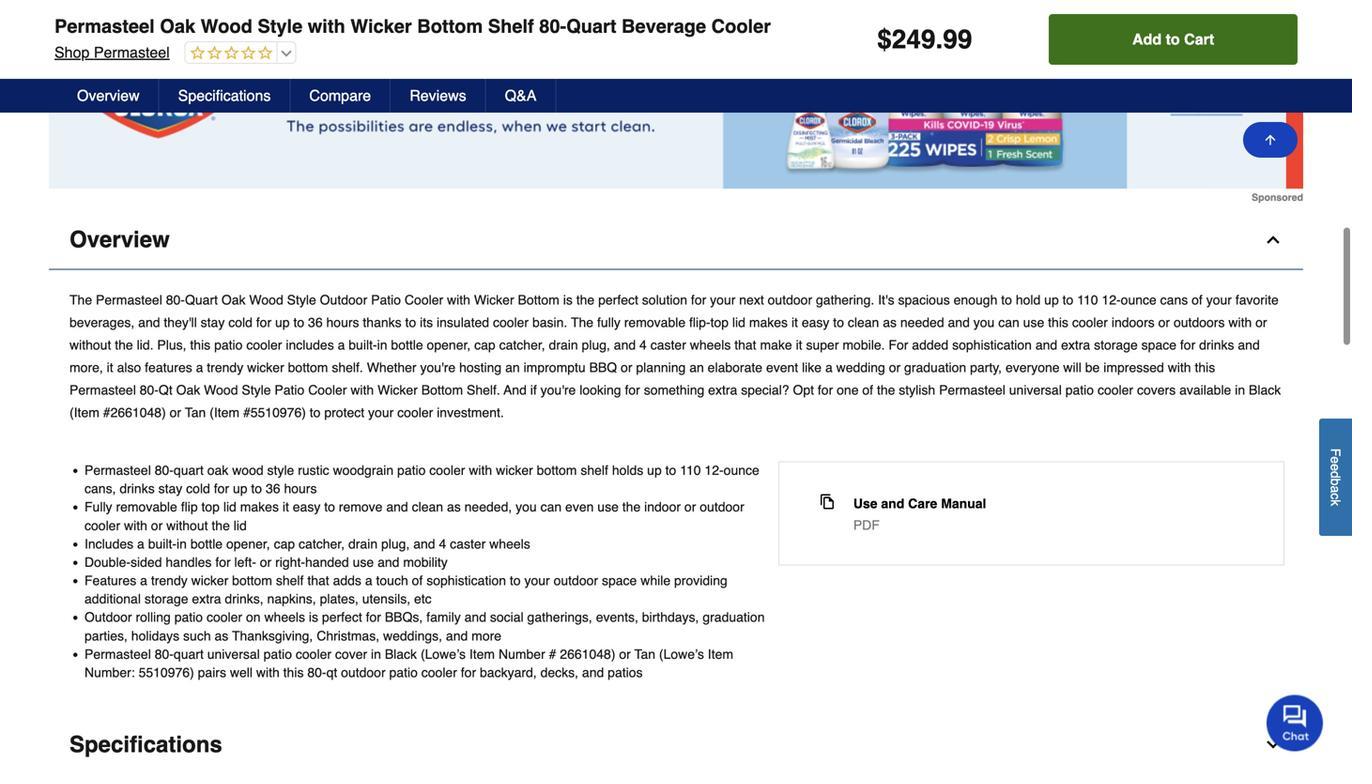 Task type: vqa. For each thing, say whether or not it's contained in the screenshot.
the right 3
no



Task type: locate. For each thing, give the bounding box(es) containing it.
1 vertical spatial is
[[309, 610, 318, 625]]

party,
[[970, 360, 1002, 375]]

k
[[1328, 500, 1343, 506]]

trendy inside permasteel 80-quart oak wood style rustic woodgrain patio cooler with wicker bottom shelf holds up to 110 12-ounce cans, drinks stay cold for up to 36 hours fully removable flip top lid makes it easy to remove and clean as needed, you can even use the indoor or outdoor cooler with or without the lid includes a built-in bottle opener, cap catcher, drain plug, and 4 caster wheels double-sided handles for left- or right-handed use and mobility features a trendy wicker bottom shelf that adds a touch of sophistication to your outdoor space while providing additional storage extra drinks, napkins, plates, utensils, etc outdoor rolling patio cooler on wheels is perfect for bbqs, family and social gatherings, events, birthdays, graduation parties, holidays such as thanksgiving, christmas, weddings, and more permasteel 80-quart universal patio cooler cover in black (lowe's item number # 2661048) or tan (lowe's item number: 5510976) pairs well with this 80-qt outdoor patio cooler for backyard, decks, and patios
[[151, 573, 188, 588]]

holds
[[612, 463, 644, 478]]

0 horizontal spatial 110
[[680, 463, 701, 478]]

quart inside the permasteel 80-quart oak wood style outdoor patio cooler with wicker bottom is the perfect solution for your next outdoor gathering. it's spacious enough to hold up to 110 12-ounce cans of your favorite beverages, and they'll stay cold for up to 36 hours thanks to its insulated cooler basin. the fully removable flip-top lid makes it easy to clean as needed and you can use this cooler indoors or outdoors with or without the lid. plus, this patio cooler includes a built-in bottle opener, cap catcher, drain plug, and 4 caster wheels that make it super mobile. for added sophistication and extra storage space for drinks and more, it also features a trendy wicker bottom shelf. whether you're hosting an impromptu bbq or planning an elaborate event like a wedding or graduation party, everyone will be impressed with this permasteel 80-qt oak wood style patio cooler with wicker bottom shelf. and if you're looking for something extra special? opt for one of the stylish permasteel universal patio cooler covers available in black (item #2661048) or tan (item #5510976) to protect your cooler investment.
[[185, 292, 218, 308]]

0 vertical spatial makes
[[749, 315, 788, 330]]

outdoor up thanks
[[320, 292, 367, 308]]

makes inside permasteel 80-quart oak wood style rustic woodgrain patio cooler with wicker bottom shelf holds up to 110 12-ounce cans, drinks stay cold for up to 36 hours fully removable flip top lid makes it easy to remove and clean as needed, you can even use the indoor or outdoor cooler with or without the lid includes a built-in bottle opener, cap catcher, drain plug, and 4 caster wheels double-sided handles for left- or right-handed use and mobility features a trendy wicker bottom shelf that adds a touch of sophistication to your outdoor space while providing additional storage extra drinks, napkins, plates, utensils, etc outdoor rolling patio cooler on wheels is perfect for bbqs, family and social gatherings, events, birthdays, graduation parties, holidays such as thanksgiving, christmas, weddings, and more permasteel 80-quart universal patio cooler cover in black (lowe's item number # 2661048) or tan (lowe's item number: 5510976) pairs well with this 80-qt outdoor patio cooler for backyard, decks, and patios
[[240, 500, 279, 515]]

for right they'll
[[256, 315, 272, 330]]

2 vertical spatial wheels
[[264, 610, 305, 625]]

solution
[[642, 292, 687, 308]]

an up something
[[689, 360, 704, 375]]

patios
[[608, 665, 643, 680]]

opener, up left-
[[226, 537, 270, 552]]

patio down "thanksgiving," at the bottom
[[264, 647, 292, 662]]

1 vertical spatial plug,
[[381, 537, 410, 552]]

cold inside the permasteel 80-quart oak wood style outdoor patio cooler with wicker bottom is the perfect solution for your next outdoor gathering. it's spacious enough to hold up to 110 12-ounce cans of your favorite beverages, and they'll stay cold for up to 36 hours thanks to its insulated cooler basin. the fully removable flip-top lid makes it easy to clean as needed and you can use this cooler indoors or outdoors with or without the lid. plus, this patio cooler includes a built-in bottle opener, cap catcher, drain plug, and 4 caster wheels that make it super mobile. for added sophistication and extra storage space for drinks and more, it also features a trendy wicker bottom shelf. whether you're hosting an impromptu bbq or planning an elaborate event like a wedding or graduation party, everyone will be impressed with this permasteel 80-qt oak wood style patio cooler with wicker bottom shelf. and if you're looking for something extra special? opt for one of the stylish permasteel universal patio cooler covers available in black (item #2661048) or tan (item #5510976) to protect your cooler investment.
[[228, 315, 253, 330]]

it
[[792, 315, 798, 330], [796, 338, 802, 353], [107, 360, 113, 375], [283, 500, 289, 515]]

(item down more,
[[69, 405, 99, 420]]

e
[[1328, 457, 1343, 464], [1328, 464, 1343, 471]]

12-
[[1102, 292, 1121, 308], [705, 463, 724, 478]]

and
[[138, 315, 160, 330], [948, 315, 970, 330], [614, 338, 636, 353], [1036, 338, 1058, 353], [1238, 338, 1260, 353], [881, 496, 905, 511], [386, 500, 408, 515], [413, 537, 435, 552], [378, 555, 400, 570], [464, 610, 486, 625], [446, 629, 468, 644], [582, 665, 604, 680]]

a right adds
[[365, 573, 372, 588]]

1 vertical spatial perfect
[[322, 610, 362, 625]]

1 horizontal spatial removable
[[624, 315, 686, 330]]

0 horizontal spatial (item
[[69, 405, 99, 420]]

0 horizontal spatial makes
[[240, 500, 279, 515]]

without
[[69, 338, 111, 353], [166, 518, 208, 533]]

0 horizontal spatial drain
[[348, 537, 378, 552]]

wicker up compare button
[[351, 15, 412, 37]]

perfect inside the permasteel 80-quart oak wood style outdoor patio cooler with wicker bottom is the perfect solution for your next outdoor gathering. it's spacious enough to hold up to 110 12-ounce cans of your favorite beverages, and they'll stay cold for up to 36 hours thanks to its insulated cooler basin. the fully removable flip-top lid makes it easy to clean as needed and you can use this cooler indoors or outdoors with or without the lid. plus, this patio cooler includes a built-in bottle opener, cap catcher, drain plug, and 4 caster wheels that make it super mobile. for added sophistication and extra storage space for drinks and more, it also features a trendy wicker bottom shelf. whether you're hosting an impromptu bbq or planning an elaborate event like a wedding or graduation party, everyone will be impressed with this permasteel 80-qt oak wood style patio cooler with wicker bottom shelf. and if you're looking for something extra special? opt for one of the stylish permasteel universal patio cooler covers available in black (item #2661048) or tan (item #5510976) to protect your cooler investment.
[[598, 292, 638, 308]]

overview button down shop permasteel
[[58, 79, 159, 113]]

you right needed,
[[516, 500, 537, 515]]

item down more at the left bottom
[[469, 647, 495, 662]]

you inside permasteel 80-quart oak wood style rustic woodgrain patio cooler with wicker bottom shelf holds up to 110 12-ounce cans, drinks stay cold for up to 36 hours fully removable flip top lid makes it easy to remove and clean as needed, you can even use the indoor or outdoor cooler with or without the lid includes a built-in bottle opener, cap catcher, drain plug, and 4 caster wheels double-sided handles for left- or right-handed use and mobility features a trendy wicker bottom shelf that adds a touch of sophistication to your outdoor space while providing additional storage extra drinks, napkins, plates, utensils, etc outdoor rolling patio cooler on wheels is perfect for bbqs, family and social gatherings, events, birthdays, graduation parties, holidays such as thanksgiving, christmas, weddings, and more permasteel 80-quart universal patio cooler cover in black (lowe's item number # 2661048) or tan (lowe's item number: 5510976) pairs well with this 80-qt outdoor patio cooler for backyard, decks, and patios
[[516, 500, 537, 515]]

permasteel 80-quart oak wood style rustic woodgrain patio cooler with wicker bottom shelf holds up to 110 12-ounce cans, drinks stay cold for up to 36 hours fully removable flip top lid makes it easy to remove and clean as needed, you can even use the indoor or outdoor cooler with or without the lid includes a built-in bottle opener, cap catcher, drain plug, and 4 caster wheels double-sided handles for left- or right-handed use and mobility features a trendy wicker bottom shelf that adds a touch of sophistication to your outdoor space while providing additional storage extra drinks, napkins, plates, utensils, etc outdoor rolling patio cooler on wheels is perfect for bbqs, family and social gatherings, events, birthdays, graduation parties, holidays such as thanksgiving, christmas, weddings, and more permasteel 80-quart universal patio cooler cover in black (lowe's item number # 2661048) or tan (lowe's item number: 5510976) pairs well with this 80-qt outdoor patio cooler for backyard, decks, and patios
[[85, 463, 765, 680]]

compare button
[[291, 79, 391, 113]]

lid inside the permasteel 80-quart oak wood style outdoor patio cooler with wicker bottom is the perfect solution for your next outdoor gathering. it's spacious enough to hold up to 110 12-ounce cans of your favorite beverages, and they'll stay cold for up to 36 hours thanks to its insulated cooler basin. the fully removable flip-top lid makes it easy to clean as needed and you can use this cooler indoors or outdoors with or without the lid. plus, this patio cooler includes a built-in bottle opener, cap catcher, drain plug, and 4 caster wheels that make it super mobile. for added sophistication and extra storage space for drinks and more, it also features a trendy wicker bottom shelf. whether you're hosting an impromptu bbq or planning an elaborate event like a wedding or graduation party, everyone will be impressed with this permasteel 80-qt oak wood style patio cooler with wicker bottom shelf. and if you're looking for something extra special? opt for one of the stylish permasteel universal patio cooler covers available in black (item #2661048) or tan (item #5510976) to protect your cooler investment.
[[732, 315, 746, 330]]

a right like on the top
[[825, 360, 833, 375]]

fully
[[85, 500, 112, 515]]

sophistication inside the permasteel 80-quart oak wood style outdoor patio cooler with wicker bottom is the perfect solution for your next outdoor gathering. it's spacious enough to hold up to 110 12-ounce cans of your favorite beverages, and they'll stay cold for up to 36 hours thanks to its insulated cooler basin. the fully removable flip-top lid makes it easy to clean as needed and you can use this cooler indoors or outdoors with or without the lid. plus, this patio cooler includes a built-in bottle opener, cap catcher, drain plug, and 4 caster wheels that make it super mobile. for added sophistication and extra storage space for drinks and more, it also features a trendy wicker bottom shelf. whether you're hosting an impromptu bbq or planning an elaborate event like a wedding or graduation party, everyone will be impressed with this permasteel 80-qt oak wood style patio cooler with wicker bottom shelf. and if you're looking for something extra special? opt for one of the stylish permasteel universal patio cooler covers available in black (item #2661048) or tan (item #5510976) to protect your cooler investment.
[[952, 338, 1032, 353]]

and up touch
[[378, 555, 400, 570]]

cold
[[228, 315, 253, 330], [186, 481, 210, 496]]

4 up mobility
[[439, 537, 446, 552]]

0 horizontal spatial can
[[541, 500, 562, 515]]

adds
[[333, 573, 361, 588]]

built- inside the permasteel 80-quart oak wood style outdoor patio cooler with wicker bottom is the perfect solution for your next outdoor gathering. it's spacious enough to hold up to 110 12-ounce cans of your favorite beverages, and they'll stay cold for up to 36 hours thanks to its insulated cooler basin. the fully removable flip-top lid makes it easy to clean as needed and you can use this cooler indoors or outdoors with or without the lid. plus, this patio cooler includes a built-in bottle opener, cap catcher, drain plug, and 4 caster wheels that make it super mobile. for added sophistication and extra storage space for drinks and more, it also features a trendy wicker bottom shelf. whether you're hosting an impromptu bbq or planning an elaborate event like a wedding or graduation party, everyone will be impressed with this permasteel 80-qt oak wood style patio cooler with wicker bottom shelf. and if you're looking for something extra special? opt for one of the stylish permasteel universal patio cooler covers available in black (item #2661048) or tan (item #5510976) to protect your cooler investment.
[[349, 338, 377, 353]]

1 horizontal spatial you're
[[541, 383, 576, 398]]

1 horizontal spatial space
[[1142, 338, 1177, 353]]

1 horizontal spatial wheels
[[489, 537, 530, 552]]

0 horizontal spatial storage
[[144, 592, 188, 607]]

cart
[[1184, 31, 1214, 48]]

bottle up whether
[[391, 338, 423, 353]]

extra left drinks,
[[192, 592, 221, 607]]

hours inside permasteel 80-quart oak wood style rustic woodgrain patio cooler with wicker bottom shelf holds up to 110 12-ounce cans, drinks stay cold for up to 36 hours fully removable flip top lid makes it easy to remove and clean as needed, you can even use the indoor or outdoor cooler with or without the lid includes a built-in bottle opener, cap catcher, drain plug, and 4 caster wheels double-sided handles for left- or right-handed use and mobility features a trendy wicker bottom shelf that adds a touch of sophistication to your outdoor space while providing additional storage extra drinks, napkins, plates, utensils, etc outdoor rolling patio cooler on wheels is perfect for bbqs, family and social gatherings, events, birthdays, graduation parties, holidays such as thanksgiving, christmas, weddings, and more permasteel 80-quart universal patio cooler cover in black (lowe's item number # 2661048) or tan (lowe's item number: 5510976) pairs well with this 80-qt outdoor patio cooler for backyard, decks, and patios
[[284, 481, 317, 496]]

wood
[[201, 15, 252, 37], [249, 292, 283, 308], [204, 383, 238, 398]]

12- inside the permasteel 80-quart oak wood style outdoor patio cooler with wicker bottom is the perfect solution for your next outdoor gathering. it's spacious enough to hold up to 110 12-ounce cans of your favorite beverages, and they'll stay cold for up to 36 hours thanks to its insulated cooler basin. the fully removable flip-top lid makes it easy to clean as needed and you can use this cooler indoors or outdoors with or without the lid. plus, this patio cooler includes a built-in bottle opener, cap catcher, drain plug, and 4 caster wheels that make it super mobile. for added sophistication and extra storage space for drinks and more, it also features a trendy wicker bottom shelf. whether you're hosting an impromptu bbq or planning an elaborate event like a wedding or graduation party, everyone will be impressed with this permasteel 80-qt oak wood style patio cooler with wicker bottom shelf. and if you're looking for something extra special? opt for one of the stylish permasteel universal patio cooler covers available in black (item #2661048) or tan (item #5510976) to protect your cooler investment.
[[1102, 292, 1121, 308]]

graduation down providing
[[703, 610, 765, 625]]

12- right the holds
[[705, 463, 724, 478]]

0 horizontal spatial perfect
[[322, 610, 362, 625]]

1 vertical spatial opener,
[[226, 537, 270, 552]]

1 vertical spatial extra
[[708, 383, 737, 398]]

trendy inside the permasteel 80-quart oak wood style outdoor patio cooler with wicker bottom is the perfect solution for your next outdoor gathering. it's spacious enough to hold up to 110 12-ounce cans of your favorite beverages, and they'll stay cold for up to 36 hours thanks to its insulated cooler basin. the fully removable flip-top lid makes it easy to clean as needed and you can use this cooler indoors or outdoors with or without the lid. plus, this patio cooler includes a built-in bottle opener, cap catcher, drain plug, and 4 caster wheels that make it super mobile. for added sophistication and extra storage space for drinks and more, it also features a trendy wicker bottom shelf. whether you're hosting an impromptu bbq or planning an elaborate event like a wedding or graduation party, everyone will be impressed with this permasteel 80-qt oak wood style patio cooler with wicker bottom shelf. and if you're looking for something extra special? opt for one of the stylish permasteel universal patio cooler covers available in black (item #2661048) or tan (item #5510976) to protect your cooler investment.
[[207, 360, 243, 375]]

space inside permasteel 80-quart oak wood style rustic woodgrain patio cooler with wicker bottom shelf holds up to 110 12-ounce cans, drinks stay cold for up to 36 hours fully removable flip top lid makes it easy to remove and clean as needed, you can even use the indoor or outdoor cooler with or without the lid includes a built-in bottle opener, cap catcher, drain plug, and 4 caster wheels double-sided handles for left- or right-handed use and mobility features a trendy wicker bottom shelf that adds a touch of sophistication to your outdoor space while providing additional storage extra drinks, napkins, plates, utensils, etc outdoor rolling patio cooler on wheels is perfect for bbqs, family and social gatherings, events, birthdays, graduation parties, holidays such as thanksgiving, christmas, weddings, and more permasteel 80-quart universal patio cooler cover in black (lowe's item number # 2661048) or tan (lowe's item number: 5510976) pairs well with this 80-qt outdoor patio cooler for backyard, decks, and patios
[[602, 573, 637, 588]]

top inside the permasteel 80-quart oak wood style outdoor patio cooler with wicker bottom is the perfect solution for your next outdoor gathering. it's spacious enough to hold up to 110 12-ounce cans of your favorite beverages, and they'll stay cold for up to 36 hours thanks to its insulated cooler basin. the fully removable flip-top lid makes it easy to clean as needed and you can use this cooler indoors or outdoors with or without the lid. plus, this patio cooler includes a built-in bottle opener, cap catcher, drain plug, and 4 caster wheels that make it super mobile. for added sophistication and extra storage space for drinks and more, it also features a trendy wicker bottom shelf. whether you're hosting an impromptu bbq or planning an elaborate event like a wedding or graduation party, everyone will be impressed with this permasteel 80-qt oak wood style patio cooler with wicker bottom shelf. and if you're looking for something extra special? opt for one of the stylish permasteel universal patio cooler covers available in black (item #2661048) or tan (item #5510976) to protect your cooler investment.
[[710, 315, 729, 330]]

0 vertical spatial as
[[883, 315, 897, 330]]

110 up the indoor
[[680, 463, 701, 478]]

1 (item from the left
[[69, 405, 99, 420]]

removable inside permasteel 80-quart oak wood style rustic woodgrain patio cooler with wicker bottom shelf holds up to 110 12-ounce cans, drinks stay cold for up to 36 hours fully removable flip top lid makes it easy to remove and clean as needed, you can even use the indoor or outdoor cooler with or without the lid includes a built-in bottle opener, cap catcher, drain plug, and 4 caster wheels double-sided handles for left- or right-handed use and mobility features a trendy wicker bottom shelf that adds a touch of sophistication to your outdoor space while providing additional storage extra drinks, napkins, plates, utensils, etc outdoor rolling patio cooler on wheels is perfect for bbqs, family and social gatherings, events, birthdays, graduation parties, holidays such as thanksgiving, christmas, weddings, and more permasteel 80-quart universal patio cooler cover in black (lowe's item number # 2661048) or tan (lowe's item number: 5510976) pairs well with this 80-qt outdoor patio cooler for backyard, decks, and patios
[[116, 500, 177, 515]]

1 horizontal spatial you
[[974, 315, 995, 330]]

top inside permasteel 80-quart oak wood style rustic woodgrain patio cooler with wicker bottom shelf holds up to 110 12-ounce cans, drinks stay cold for up to 36 hours fully removable flip top lid makes it easy to remove and clean as needed, you can even use the indoor or outdoor cooler with or without the lid includes a built-in bottle opener, cap catcher, drain plug, and 4 caster wheels double-sided handles for left- or right-handed use and mobility features a trendy wicker bottom shelf that adds a touch of sophistication to your outdoor space while providing additional storage extra drinks, napkins, plates, utensils, etc outdoor rolling patio cooler on wheels is perfect for bbqs, family and social gatherings, events, birthdays, graduation parties, holidays such as thanksgiving, christmas, weddings, and more permasteel 80-quart universal patio cooler cover in black (lowe's item number # 2661048) or tan (lowe's item number: 5510976) pairs well with this 80-qt outdoor patio cooler for backyard, decks, and patios
[[201, 500, 220, 515]]

1 vertical spatial sophistication
[[427, 573, 506, 588]]

it inside permasteel 80-quart oak wood style rustic woodgrain patio cooler with wicker bottom shelf holds up to 110 12-ounce cans, drinks stay cold for up to 36 hours fully removable flip top lid makes it easy to remove and clean as needed, you can even use the indoor or outdoor cooler with or without the lid includes a built-in bottle opener, cap catcher, drain plug, and 4 caster wheels double-sided handles for left- or right-handed use and mobility features a trendy wicker bottom shelf that adds a touch of sophistication to your outdoor space while providing additional storage extra drinks, napkins, plates, utensils, etc outdoor rolling patio cooler on wheels is perfect for bbqs, family and social gatherings, events, birthdays, graduation parties, holidays such as thanksgiving, christmas, weddings, and more permasteel 80-quart universal patio cooler cover in black (lowe's item number # 2661048) or tan (lowe's item number: 5510976) pairs well with this 80-qt outdoor patio cooler for backyard, decks, and patios
[[283, 500, 289, 515]]

drain inside the permasteel 80-quart oak wood style outdoor patio cooler with wicker bottom is the perfect solution for your next outdoor gathering. it's spacious enough to hold up to 110 12-ounce cans of your favorite beverages, and they'll stay cold for up to 36 hours thanks to its insulated cooler basin. the fully removable flip-top lid makes it easy to clean as needed and you can use this cooler indoors or outdoors with or without the lid. plus, this patio cooler includes a built-in bottle opener, cap catcher, drain plug, and 4 caster wheels that make it super mobile. for added sophistication and extra storage space for drinks and more, it also features a trendy wicker bottom shelf. whether you're hosting an impromptu bbq or planning an elaborate event like a wedding or graduation party, everyone will be impressed with this permasteel 80-qt oak wood style patio cooler with wicker bottom shelf. and if you're looking for something extra special? opt for one of the stylish permasteel universal patio cooler covers available in black (item #2661048) or tan (item #5510976) to protect your cooler investment.
[[549, 338, 578, 353]]

your up gatherings,
[[524, 573, 550, 588]]

0 horizontal spatial built-
[[148, 537, 177, 552]]

of up outdoors
[[1192, 292, 1203, 308]]

plug,
[[582, 338, 610, 353], [381, 537, 410, 552]]

graduation inside permasteel 80-quart oak wood style rustic woodgrain patio cooler with wicker bottom shelf holds up to 110 12-ounce cans, drinks stay cold for up to 36 hours fully removable flip top lid makes it easy to remove and clean as needed, you can even use the indoor or outdoor cooler with or without the lid includes a built-in bottle opener, cap catcher, drain plug, and 4 caster wheels double-sided handles for left- or right-handed use and mobility features a trendy wicker bottom shelf that adds a touch of sophistication to your outdoor space while providing additional storage extra drinks, napkins, plates, utensils, etc outdoor rolling patio cooler on wheels is perfect for bbqs, family and social gatherings, events, birthdays, graduation parties, holidays such as thanksgiving, christmas, weddings, and more permasteel 80-quart universal patio cooler cover in black (lowe's item number # 2661048) or tan (lowe's item number: 5510976) pairs well with this 80-qt outdoor patio cooler for backyard, decks, and patios
[[703, 610, 765, 625]]

care
[[908, 496, 937, 511]]

cooler
[[711, 15, 771, 37], [405, 292, 443, 308], [308, 383, 347, 398]]

outdoor inside the permasteel 80-quart oak wood style outdoor patio cooler with wicker bottom is the perfect solution for your next outdoor gathering. it's spacious enough to hold up to 110 12-ounce cans of your favorite beverages, and they'll stay cold for up to 36 hours thanks to its insulated cooler basin. the fully removable flip-top lid makes it easy to clean as needed and you can use this cooler indoors or outdoors with or without the lid. plus, this patio cooler includes a built-in bottle opener, cap catcher, drain plug, and 4 caster wheels that make it super mobile. for added sophistication and extra storage space for drinks and more, it also features a trendy wicker bottom shelf. whether you're hosting an impromptu bbq or planning an elaborate event like a wedding or graduation party, everyone will be impressed with this permasteel 80-qt oak wood style patio cooler with wicker bottom shelf. and if you're looking for something extra special? opt for one of the stylish permasteel universal patio cooler covers available in black (item #2661048) or tan (item #5510976) to protect your cooler investment.
[[320, 292, 367, 308]]

0 vertical spatial the
[[69, 292, 92, 308]]

0 horizontal spatial black
[[385, 647, 417, 662]]

the
[[576, 292, 595, 308], [115, 338, 133, 353], [877, 383, 895, 398], [622, 500, 641, 515], [212, 518, 230, 533]]

shop
[[54, 44, 90, 61]]

80- right shelf
[[539, 15, 566, 37]]

0 horizontal spatial of
[[412, 573, 423, 588]]

ounce up indoors
[[1121, 292, 1157, 308]]

1 horizontal spatial top
[[710, 315, 729, 330]]

needed
[[900, 315, 944, 330]]

trendy
[[207, 360, 243, 375], [151, 573, 188, 588]]

2 quart from the top
[[174, 647, 204, 662]]

quart
[[174, 463, 204, 478], [174, 647, 204, 662]]

a inside button
[[1328, 486, 1343, 493]]

ounce
[[1121, 292, 1157, 308], [724, 463, 760, 478]]

2 horizontal spatial wicker
[[496, 463, 533, 478]]

its
[[420, 315, 433, 330]]

everyone
[[1006, 360, 1060, 375]]

1 horizontal spatial bottle
[[391, 338, 423, 353]]

hours down "rustic"
[[284, 481, 317, 496]]

sophistication inside permasteel 80-quart oak wood style rustic woodgrain patio cooler with wicker bottom shelf holds up to 110 12-ounce cans, drinks stay cold for up to 36 hours fully removable flip top lid makes it easy to remove and clean as needed, you can even use the indoor or outdoor cooler with or without the lid includes a built-in bottle opener, cap catcher, drain plug, and 4 caster wheels double-sided handles for left- or right-handed use and mobility features a trendy wicker bottom shelf that adds a touch of sophistication to your outdoor space while providing additional storage extra drinks, napkins, plates, utensils, etc outdoor rolling patio cooler on wheels is perfect for bbqs, family and social gatherings, events, birthdays, graduation parties, holidays such as thanksgiving, christmas, weddings, and more permasteel 80-quart universal patio cooler cover in black (lowe's item number # 2661048) or tan (lowe's item number: 5510976) pairs well with this 80-qt outdoor patio cooler for backyard, decks, and patios
[[427, 573, 506, 588]]

black inside permasteel 80-quart oak wood style rustic woodgrain patio cooler with wicker bottom shelf holds up to 110 12-ounce cans, drinks stay cold for up to 36 hours fully removable flip top lid makes it easy to remove and clean as needed, you can even use the indoor or outdoor cooler with or without the lid includes a built-in bottle opener, cap catcher, drain plug, and 4 caster wheels double-sided handles for left- or right-handed use and mobility features a trendy wicker bottom shelf that adds a touch of sophistication to your outdoor space while providing additional storage extra drinks, napkins, plates, utensils, etc outdoor rolling patio cooler on wheels is perfect for bbqs, family and social gatherings, events, birthdays, graduation parties, holidays such as thanksgiving, christmas, weddings, and more permasteel 80-quart universal patio cooler cover in black (lowe's item number # 2661048) or tan (lowe's item number: 5510976) pairs well with this 80-qt outdoor patio cooler for backyard, decks, and patios
[[385, 647, 417, 662]]

hours
[[326, 315, 359, 330], [284, 481, 317, 496]]

2 vertical spatial cooler
[[308, 383, 347, 398]]

rolling
[[136, 610, 171, 625]]

it's
[[878, 292, 895, 308]]

opener, down the insulated
[[427, 338, 471, 353]]

f e e d b a c k button
[[1319, 419, 1352, 536]]

caster inside the permasteel 80-quart oak wood style outdoor patio cooler with wicker bottom is the perfect solution for your next outdoor gathering. it's spacious enough to hold up to 110 12-ounce cans of your favorite beverages, and they'll stay cold for up to 36 hours thanks to its insulated cooler basin. the fully removable flip-top lid makes it easy to clean as needed and you can use this cooler indoors or outdoors with or without the lid. plus, this patio cooler includes a built-in bottle opener, cap catcher, drain plug, and 4 caster wheels that make it super mobile. for added sophistication and extra storage space for drinks and more, it also features a trendy wicker bottom shelf. whether you're hosting an impromptu bbq or planning an elaborate event like a wedding or graduation party, everyone will be impressed with this permasteel 80-qt oak wood style patio cooler with wicker bottom shelf. and if you're looking for something extra special? opt for one of the stylish permasteel universal patio cooler covers available in black (item #2661048) or tan (item #5510976) to protect your cooler investment.
[[651, 338, 686, 353]]

drinks right cans,
[[120, 481, 155, 496]]

permasteel
[[54, 15, 155, 37], [94, 44, 170, 61], [96, 292, 162, 308], [69, 383, 136, 398], [939, 383, 1006, 398], [85, 463, 151, 478], [85, 647, 151, 662]]

lid.
[[137, 338, 154, 353]]

super
[[806, 338, 839, 353]]

0 horizontal spatial an
[[505, 360, 520, 375]]

1 an from the left
[[505, 360, 520, 375]]

0 vertical spatial quart
[[174, 463, 204, 478]]

quart
[[566, 15, 616, 37], [185, 292, 218, 308]]

1 vertical spatial that
[[307, 573, 329, 588]]

it right the make
[[796, 338, 802, 353]]

36
[[308, 315, 323, 330], [266, 481, 280, 496]]

in down thanks
[[377, 338, 387, 353]]

this inside permasteel 80-quart oak wood style rustic woodgrain patio cooler with wicker bottom shelf holds up to 110 12-ounce cans, drinks stay cold for up to 36 hours fully removable flip top lid makes it easy to remove and clean as needed, you can even use the indoor or outdoor cooler with or without the lid includes a built-in bottle opener, cap catcher, drain plug, and 4 caster wheels double-sided handles for left- or right-handed use and mobility features a trendy wicker bottom shelf that adds a touch of sophistication to your outdoor space while providing additional storage extra drinks, napkins, plates, utensils, etc outdoor rolling patio cooler on wheels is perfect for bbqs, family and social gatherings, events, birthdays, graduation parties, holidays such as thanksgiving, christmas, weddings, and more permasteel 80-quart universal patio cooler cover in black (lowe's item number # 2661048) or tan (lowe's item number: 5510976) pairs well with this 80-qt outdoor patio cooler for backyard, decks, and patios
[[283, 665, 304, 680]]

ounce down special?
[[724, 463, 760, 478]]

that inside the permasteel 80-quart oak wood style outdoor patio cooler with wicker bottom is the perfect solution for your next outdoor gathering. it's spacious enough to hold up to 110 12-ounce cans of your favorite beverages, and they'll stay cold for up to 36 hours thanks to its insulated cooler basin. the fully removable flip-top lid makes it easy to clean as needed and you can use this cooler indoors or outdoors with or without the lid. plus, this patio cooler includes a built-in bottle opener, cap catcher, drain plug, and 4 caster wheels that make it super mobile. for added sophistication and extra storage space for drinks and more, it also features a trendy wicker bottom shelf. whether you're hosting an impromptu bbq or planning an elaborate event like a wedding or graduation party, everyone will be impressed with this permasteel 80-qt oak wood style patio cooler with wicker bottom shelf. and if you're looking for something extra special? opt for one of the stylish permasteel universal patio cooler covers available in black (item #2661048) or tan (item #5510976) to protect your cooler investment.
[[735, 338, 756, 353]]

the left the indoor
[[622, 500, 641, 515]]

top
[[710, 315, 729, 330], [201, 500, 220, 515]]

weddings,
[[383, 629, 442, 644]]

1 vertical spatial 12-
[[705, 463, 724, 478]]

1 horizontal spatial outdoor
[[320, 292, 367, 308]]

bottom up the investment. at the left bottom of the page
[[421, 383, 463, 398]]

0 horizontal spatial that
[[307, 573, 329, 588]]

overview button
[[58, 79, 159, 113], [49, 211, 1303, 270]]

added
[[912, 338, 949, 353]]

universal inside permasteel 80-quart oak wood style rustic woodgrain patio cooler with wicker bottom shelf holds up to 110 12-ounce cans, drinks stay cold for up to 36 hours fully removable flip top lid makes it easy to remove and clean as needed, you can even use the indoor or outdoor cooler with or without the lid includes a built-in bottle opener, cap catcher, drain plug, and 4 caster wheels double-sided handles for left- or right-handed use and mobility features a trendy wicker bottom shelf that adds a touch of sophistication to your outdoor space while providing additional storage extra drinks, napkins, plates, utensils, etc outdoor rolling patio cooler on wheels is perfect for bbqs, family and social gatherings, events, birthdays, graduation parties, holidays such as thanksgiving, christmas, weddings, and more permasteel 80-quart universal patio cooler cover in black (lowe's item number # 2661048) or tan (lowe's item number: 5510976) pairs well with this 80-qt outdoor patio cooler for backyard, decks, and patios
[[207, 647, 260, 662]]

1 quart from the top
[[174, 463, 204, 478]]

like
[[802, 360, 822, 375]]

0 horizontal spatial removable
[[116, 500, 177, 515]]

use right even
[[598, 500, 619, 515]]

without down flip
[[166, 518, 208, 533]]

1 vertical spatial easy
[[293, 500, 321, 515]]

rustic
[[298, 463, 329, 478]]

providing
[[674, 573, 728, 588]]

0 horizontal spatial wheels
[[264, 610, 305, 625]]

permasteel down party, on the top right of page
[[939, 383, 1006, 398]]

q&a
[[505, 87, 537, 104]]

to
[[1166, 31, 1180, 48], [1001, 292, 1012, 308], [1063, 292, 1074, 308], [293, 315, 304, 330], [405, 315, 416, 330], [833, 315, 844, 330], [310, 405, 321, 420], [665, 463, 676, 478], [251, 481, 262, 496], [324, 500, 335, 515], [510, 573, 521, 588]]

f e e d b a c k
[[1328, 448, 1343, 506]]

1 vertical spatial use
[[598, 500, 619, 515]]

1 vertical spatial ounce
[[724, 463, 760, 478]]

2 horizontal spatial extra
[[1061, 338, 1090, 353]]

0 vertical spatial style
[[258, 15, 303, 37]]

0 vertical spatial wood
[[201, 15, 252, 37]]

the left lid.
[[115, 338, 133, 353]]

patio
[[371, 292, 401, 308], [275, 383, 305, 398]]

bottle inside permasteel 80-quart oak wood style rustic woodgrain patio cooler with wicker bottom shelf holds up to 110 12-ounce cans, drinks stay cold for up to 36 hours fully removable flip top lid makes it easy to remove and clean as needed, you can even use the indoor or outdoor cooler with or without the lid includes a built-in bottle opener, cap catcher, drain plug, and 4 caster wheels double-sided handles for left- or right-handed use and mobility features a trendy wicker bottom shelf that adds a touch of sophistication to your outdoor space while providing additional storage extra drinks, napkins, plates, utensils, etc outdoor rolling patio cooler on wheels is perfect for bbqs, family and social gatherings, events, birthdays, graduation parties, holidays such as thanksgiving, christmas, weddings, and more permasteel 80-quart universal patio cooler cover in black (lowe's item number # 2661048) or tan (lowe's item number: 5510976) pairs well with this 80-qt outdoor patio cooler for backyard, decks, and patios
[[190, 537, 223, 552]]

wedding
[[836, 360, 885, 375]]

built- up sided
[[148, 537, 177, 552]]

shelf.
[[332, 360, 363, 375]]

1 horizontal spatial can
[[998, 315, 1020, 330]]

1 horizontal spatial stay
[[201, 315, 225, 330]]

cover
[[335, 647, 367, 662]]

as left needed,
[[447, 500, 461, 515]]

overview up beverages,
[[69, 227, 170, 253]]

indoor
[[644, 500, 681, 515]]

while
[[641, 573, 671, 588]]

1 vertical spatial built-
[[148, 537, 177, 552]]

1 vertical spatial removable
[[116, 500, 177, 515]]

top right flip
[[201, 500, 220, 515]]

drain down remove
[[348, 537, 378, 552]]

1 vertical spatial storage
[[144, 592, 188, 607]]

0 vertical spatial built-
[[349, 338, 377, 353]]

easy inside permasteel 80-quart oak wood style rustic woodgrain patio cooler with wicker bottom shelf holds up to 110 12-ounce cans, drinks stay cold for up to 36 hours fully removable flip top lid makes it easy to remove and clean as needed, you can even use the indoor or outdoor cooler with or without the lid includes a built-in bottle opener, cap catcher, drain plug, and 4 caster wheels double-sided handles for left- or right-handed use and mobility features a trendy wicker bottom shelf that adds a touch of sophistication to your outdoor space while providing additional storage extra drinks, napkins, plates, utensils, etc outdoor rolling patio cooler on wheels is perfect for bbqs, family and social gatherings, events, birthdays, graduation parties, holidays such as thanksgiving, christmas, weddings, and more permasteel 80-quart universal patio cooler cover in black (lowe's item number # 2661048) or tan (lowe's item number: 5510976) pairs well with this 80-qt outdoor patio cooler for backyard, decks, and patios
[[293, 500, 321, 515]]

1 vertical spatial shelf
[[276, 573, 304, 588]]

1 vertical spatial caster
[[450, 537, 486, 552]]

cooler up protect
[[308, 383, 347, 398]]

1 vertical spatial bottle
[[190, 537, 223, 552]]

1 vertical spatial cap
[[274, 537, 295, 552]]

qt
[[159, 383, 173, 398]]

black down weddings,
[[385, 647, 417, 662]]

with
[[308, 15, 345, 37], [447, 292, 470, 308], [1229, 315, 1252, 330], [1168, 360, 1191, 375], [351, 383, 374, 398], [469, 463, 492, 478], [124, 518, 147, 533], [256, 665, 280, 680]]

bottle
[[391, 338, 423, 353], [190, 537, 223, 552]]

that inside permasteel 80-quart oak wood style rustic woodgrain patio cooler with wicker bottom shelf holds up to 110 12-ounce cans, drinks stay cold for up to 36 hours fully removable flip top lid makes it easy to remove and clean as needed, you can even use the indoor or outdoor cooler with or without the lid includes a built-in bottle opener, cap catcher, drain plug, and 4 caster wheels double-sided handles for left- or right-handed use and mobility features a trendy wicker bottom shelf that adds a touch of sophistication to your outdoor space while providing additional storage extra drinks, napkins, plates, utensils, etc outdoor rolling patio cooler on wheels is perfect for bbqs, family and social gatherings, events, birthdays, graduation parties, holidays such as thanksgiving, christmas, weddings, and more permasteel 80-quart universal patio cooler cover in black (lowe's item number # 2661048) or tan (lowe's item number: 5510976) pairs well with this 80-qt outdoor patio cooler for backyard, decks, and patios
[[307, 573, 329, 588]]

makes down wood
[[240, 500, 279, 515]]

makes inside the permasteel 80-quart oak wood style outdoor patio cooler with wicker bottom is the perfect solution for your next outdoor gathering. it's spacious enough to hold up to 110 12-ounce cans of your favorite beverages, and they'll stay cold for up to 36 hours thanks to its insulated cooler basin. the fully removable flip-top lid makes it easy to clean as needed and you can use this cooler indoors or outdoors with or without the lid. plus, this patio cooler includes a built-in bottle opener, cap catcher, drain plug, and 4 caster wheels that make it super mobile. for added sophistication and extra storage space for drinks and more, it also features a trendy wicker bottom shelf. whether you're hosting an impromptu bbq or planning an elaborate event like a wedding or graduation party, everyone will be impressed with this permasteel 80-qt oak wood style patio cooler with wicker bottom shelf. and if you're looking for something extra special? opt for one of the stylish permasteel universal patio cooler covers available in black (item #2661048) or tan (item #5510976) to protect your cooler investment.
[[749, 315, 788, 330]]

cooler
[[493, 315, 529, 330], [1072, 315, 1108, 330], [246, 338, 282, 353], [1098, 383, 1133, 398], [397, 405, 433, 420], [429, 463, 465, 478], [85, 518, 120, 533], [207, 610, 242, 625], [296, 647, 332, 662], [421, 665, 457, 680]]

1 e from the top
[[1328, 457, 1343, 464]]

1 horizontal spatial as
[[447, 500, 461, 515]]

storage
[[1094, 338, 1138, 353], [144, 592, 188, 607]]

specifications button down patios on the left bottom of page
[[49, 716, 1303, 763]]

more,
[[69, 360, 103, 375]]

plug, up mobility
[[381, 537, 410, 552]]

0 horizontal spatial without
[[69, 338, 111, 353]]

can down hold
[[998, 315, 1020, 330]]

graduation down added
[[904, 360, 966, 375]]

0 vertical spatial ounce
[[1121, 292, 1157, 308]]

quart left oak
[[174, 463, 204, 478]]

ounce inside the permasteel 80-quart oak wood style outdoor patio cooler with wicker bottom is the perfect solution for your next outdoor gathering. it's spacious enough to hold up to 110 12-ounce cans of your favorite beverages, and they'll stay cold for up to 36 hours thanks to its insulated cooler basin. the fully removable flip-top lid makes it easy to clean as needed and you can use this cooler indoors or outdoors with or without the lid. plus, this patio cooler includes a built-in bottle opener, cap catcher, drain plug, and 4 caster wheels that make it super mobile. for added sophistication and extra storage space for drinks and more, it also features a trendy wicker bottom shelf. whether you're hosting an impromptu bbq or planning an elaborate event like a wedding or graduation party, everyone will be impressed with this permasteel 80-qt oak wood style patio cooler with wicker bottom shelf. and if you're looking for something extra special? opt for one of the stylish permasteel universal patio cooler covers available in black (item #2661048) or tan (item #5510976) to protect your cooler investment.
[[1121, 292, 1157, 308]]

that up elaborate
[[735, 338, 756, 353]]

whether
[[367, 360, 417, 375]]

perfect up fully
[[598, 292, 638, 308]]

0 vertical spatial 36
[[308, 315, 323, 330]]

1 horizontal spatial hours
[[326, 315, 359, 330]]

0 vertical spatial use
[[1023, 315, 1044, 330]]

drinks inside permasteel 80-quart oak wood style rustic woodgrain patio cooler with wicker bottom shelf holds up to 110 12-ounce cans, drinks stay cold for up to 36 hours fully removable flip top lid makes it easy to remove and clean as needed, you can even use the indoor or outdoor cooler with or without the lid includes a built-in bottle opener, cap catcher, drain plug, and 4 caster wheels double-sided handles for left- or right-handed use and mobility features a trendy wicker bottom shelf that adds a touch of sophistication to your outdoor space while providing additional storage extra drinks, napkins, plates, utensils, etc outdoor rolling patio cooler on wheels is perfect for bbqs, family and social gatherings, events, birthdays, graduation parties, holidays such as thanksgiving, christmas, weddings, and more permasteel 80-quart universal patio cooler cover in black (lowe's item number # 2661048) or tan (lowe's item number: 5510976) pairs well with this 80-qt outdoor patio cooler for backyard, decks, and patios
[[120, 481, 155, 496]]

outdoor
[[768, 292, 812, 308], [700, 500, 744, 515], [554, 573, 598, 588], [341, 665, 386, 680]]

(lowe's down weddings,
[[421, 647, 466, 662]]

1 horizontal spatial 36
[[308, 315, 323, 330]]

0 vertical spatial cold
[[228, 315, 253, 330]]

outdoor up gatherings,
[[554, 573, 598, 588]]

a right features
[[196, 360, 203, 375]]

item down providing
[[708, 647, 733, 662]]

spacious
[[898, 292, 950, 308]]

specifications
[[178, 87, 271, 104], [69, 732, 222, 758]]

black
[[1249, 383, 1281, 398], [385, 647, 417, 662]]

shelf down right-
[[276, 573, 304, 588]]

1 vertical spatial catcher,
[[299, 537, 345, 552]]

2 an from the left
[[689, 360, 704, 375]]

1 vertical spatial drinks
[[120, 481, 155, 496]]

and inside use and care manual pdf
[[881, 496, 905, 511]]

to inside button
[[1166, 31, 1180, 48]]

0 horizontal spatial sophistication
[[427, 573, 506, 588]]

you down enough
[[974, 315, 995, 330]]

lid down oak
[[223, 500, 237, 515]]

storage up rolling
[[144, 592, 188, 607]]

0 vertical spatial of
[[1192, 292, 1203, 308]]

0 horizontal spatial is
[[309, 610, 318, 625]]

plug, inside the permasteel 80-quart oak wood style outdoor patio cooler with wicker bottom is the perfect solution for your next outdoor gathering. it's spacious enough to hold up to 110 12-ounce cans of your favorite beverages, and they'll stay cold for up to 36 hours thanks to its insulated cooler basin. the fully removable flip-top lid makes it easy to clean as needed and you can use this cooler indoors or outdoors with or without the lid. plus, this patio cooler includes a built-in bottle opener, cap catcher, drain plug, and 4 caster wheels that make it super mobile. for added sophistication and extra storage space for drinks and more, it also features a trendy wicker bottom shelf. whether you're hosting an impromptu bbq or planning an elaborate event like a wedding or graduation party, everyone will be impressed with this permasteel 80-qt oak wood style patio cooler with wicker bottom shelf. and if you're looking for something extra special? opt for one of the stylish permasteel universal patio cooler covers available in black (item #2661048) or tan (item #5510976) to protect your cooler investment.
[[582, 338, 610, 353]]

catcher, inside the permasteel 80-quart oak wood style outdoor patio cooler with wicker bottom is the perfect solution for your next outdoor gathering. it's spacious enough to hold up to 110 12-ounce cans of your favorite beverages, and they'll stay cold for up to 36 hours thanks to its insulated cooler basin. the fully removable flip-top lid makes it easy to clean as needed and you can use this cooler indoors or outdoors with or without the lid. plus, this patio cooler includes a built-in bottle opener, cap catcher, drain plug, and 4 caster wheels that make it super mobile. for added sophistication and extra storage space for drinks and more, it also features a trendy wicker bottom shelf. whether you're hosting an impromptu bbq or planning an elaborate event like a wedding or graduation party, everyone will be impressed with this permasteel 80-qt oak wood style patio cooler with wicker bottom shelf. and if you're looking for something extra special? opt for one of the stylish permasteel universal patio cooler covers available in black (item #2661048) or tan (item #5510976) to protect your cooler investment.
[[499, 338, 545, 353]]

parties,
[[85, 629, 128, 644]]

1 horizontal spatial makes
[[749, 315, 788, 330]]

1 horizontal spatial patio
[[371, 292, 401, 308]]

80-
[[539, 15, 566, 37], [166, 292, 185, 308], [140, 383, 159, 398], [155, 463, 174, 478], [155, 647, 174, 662], [307, 665, 326, 680]]

0 vertical spatial without
[[69, 338, 111, 353]]

specifications down '5510976)'
[[69, 732, 222, 758]]

cooler down drinks,
[[207, 610, 242, 625]]

opener, inside permasteel 80-quart oak wood style rustic woodgrain patio cooler with wicker bottom shelf holds up to 110 12-ounce cans, drinks stay cold for up to 36 hours fully removable flip top lid makes it easy to remove and clean as needed, you can even use the indoor or outdoor cooler with or without the lid includes a built-in bottle opener, cap catcher, drain plug, and 4 caster wheels double-sided handles for left- or right-handed use and mobility features a trendy wicker bottom shelf that adds a touch of sophistication to your outdoor space while providing additional storage extra drinks, napkins, plates, utensils, etc outdoor rolling patio cooler on wheels is perfect for bbqs, family and social gatherings, events, birthdays, graduation parties, holidays such as thanksgiving, christmas, weddings, and more permasteel 80-quart universal patio cooler cover in black (lowe's item number # 2661048) or tan (lowe's item number: 5510976) pairs well with this 80-qt outdoor patio cooler for backyard, decks, and patios
[[226, 537, 270, 552]]

easy down "rustic"
[[293, 500, 321, 515]]

0 vertical spatial drain
[[549, 338, 578, 353]]

you're left hosting
[[420, 360, 456, 375]]

0 horizontal spatial bottle
[[190, 537, 223, 552]]

cap inside the permasteel 80-quart oak wood style outdoor patio cooler with wicker bottom is the perfect solution for your next outdoor gathering. it's spacious enough to hold up to 110 12-ounce cans of your favorite beverages, and they'll stay cold for up to 36 hours thanks to its insulated cooler basin. the fully removable flip-top lid makes it easy to clean as needed and you can use this cooler indoors or outdoors with or without the lid. plus, this patio cooler includes a built-in bottle opener, cap catcher, drain plug, and 4 caster wheels that make it super mobile. for added sophistication and extra storage space for drinks and more, it also features a trendy wicker bottom shelf. whether you're hosting an impromptu bbq or planning an elaborate event like a wedding or graduation party, everyone will be impressed with this permasteel 80-qt oak wood style patio cooler with wicker bottom shelf. and if you're looking for something extra special? opt for one of the stylish permasteel universal patio cooler covers available in black (item #2661048) or tan (item #5510976) to protect your cooler investment.
[[474, 338, 496, 353]]

0 vertical spatial 4
[[640, 338, 647, 353]]

wheels inside the permasteel 80-quart oak wood style outdoor patio cooler with wicker bottom is the perfect solution for your next outdoor gathering. it's spacious enough to hold up to 110 12-ounce cans of your favorite beverages, and they'll stay cold for up to 36 hours thanks to its insulated cooler basin. the fully removable flip-top lid makes it easy to clean as needed and you can use this cooler indoors or outdoors with or without the lid. plus, this patio cooler includes a built-in bottle opener, cap catcher, drain plug, and 4 caster wheels that make it super mobile. for added sophistication and extra storage space for drinks and more, it also features a trendy wicker bottom shelf. whether you're hosting an impromptu bbq or planning an elaborate event like a wedding or graduation party, everyone will be impressed with this permasteel 80-qt oak wood style patio cooler with wicker bottom shelf. and if you're looking for something extra special? opt for one of the stylish permasteel universal patio cooler covers available in black (item #2661048) or tan (item #5510976) to protect your cooler investment.
[[690, 338, 731, 353]]

without inside permasteel 80-quart oak wood style rustic woodgrain patio cooler with wicker bottom shelf holds up to 110 12-ounce cans, drinks stay cold for up to 36 hours fully removable flip top lid makes it easy to remove and clean as needed, you can even use the indoor or outdoor cooler with or without the lid includes a built-in bottle opener, cap catcher, drain plug, and 4 caster wheels double-sided handles for left- or right-handed use and mobility features a trendy wicker bottom shelf that adds a touch of sophistication to your outdoor space while providing additional storage extra drinks, napkins, plates, utensils, etc outdoor rolling patio cooler on wheels is perfect for bbqs, family and social gatherings, events, birthdays, graduation parties, holidays such as thanksgiving, christmas, weddings, and more permasteel 80-quart universal patio cooler cover in black (lowe's item number # 2661048) or tan (lowe's item number: 5510976) pairs well with this 80-qt outdoor patio cooler for backyard, decks, and patios
[[166, 518, 208, 533]]

use inside the permasteel 80-quart oak wood style outdoor patio cooler with wicker bottom is the perfect solution for your next outdoor gathering. it's spacious enough to hold up to 110 12-ounce cans of your favorite beverages, and they'll stay cold for up to 36 hours thanks to its insulated cooler basin. the fully removable flip-top lid makes it easy to clean as needed and you can use this cooler indoors or outdoors with or without the lid. plus, this patio cooler includes a built-in bottle opener, cap catcher, drain plug, and 4 caster wheels that make it super mobile. for added sophistication and extra storage space for drinks and more, it also features a trendy wicker bottom shelf. whether you're hosting an impromptu bbq or planning an elaborate event like a wedding or graduation party, everyone will be impressed with this permasteel 80-qt oak wood style patio cooler with wicker bottom shelf. and if you're looking for something extra special? opt for one of the stylish permasteel universal patio cooler covers available in black (item #2661048) or tan (item #5510976) to protect your cooler investment.
[[1023, 315, 1044, 330]]

12- inside permasteel 80-quart oak wood style rustic woodgrain patio cooler with wicker bottom shelf holds up to 110 12-ounce cans, drinks stay cold for up to 36 hours fully removable flip top lid makes it easy to remove and clean as needed, you can even use the indoor or outdoor cooler with or without the lid includes a built-in bottle opener, cap catcher, drain plug, and 4 caster wheels double-sided handles for left- or right-handed use and mobility features a trendy wicker bottom shelf that adds a touch of sophistication to your outdoor space while providing additional storage extra drinks, napkins, plates, utensils, etc outdoor rolling patio cooler on wheels is perfect for bbqs, family and social gatherings, events, birthdays, graduation parties, holidays such as thanksgiving, christmas, weddings, and more permasteel 80-quart universal patio cooler cover in black (lowe's item number # 2661048) or tan (lowe's item number: 5510976) pairs well with this 80-qt outdoor patio cooler for backyard, decks, and patios
[[705, 463, 724, 478]]

clean
[[848, 315, 879, 330], [412, 500, 443, 515]]

outdoors
[[1174, 315, 1225, 330]]

removable
[[624, 315, 686, 330], [116, 500, 177, 515]]

1 horizontal spatial item
[[708, 647, 733, 662]]

stay inside the permasteel 80-quart oak wood style outdoor patio cooler with wicker bottom is the perfect solution for your next outdoor gathering. it's spacious enough to hold up to 110 12-ounce cans of your favorite beverages, and they'll stay cold for up to 36 hours thanks to its insulated cooler basin. the fully removable flip-top lid makes it easy to clean as needed and you can use this cooler indoors or outdoors with or without the lid. plus, this patio cooler includes a built-in bottle opener, cap catcher, drain plug, and 4 caster wheels that make it super mobile. for added sophistication and extra storage space for drinks and more, it also features a trendy wicker bottom shelf. whether you're hosting an impromptu bbq or planning an elaborate event like a wedding or graduation party, everyone will be impressed with this permasteel 80-qt oak wood style patio cooler with wicker bottom shelf. and if you're looking for something extra special? opt for one of the stylish permasteel universal patio cooler covers available in black (item #2661048) or tan (item #5510976) to protect your cooler investment.
[[201, 315, 225, 330]]

hold
[[1016, 292, 1041, 308]]

catcher, inside permasteel 80-quart oak wood style rustic woodgrain patio cooler with wicker bottom shelf holds up to 110 12-ounce cans, drinks stay cold for up to 36 hours fully removable flip top lid makes it easy to remove and clean as needed, you can even use the indoor or outdoor cooler with or without the lid includes a built-in bottle opener, cap catcher, drain plug, and 4 caster wheels double-sided handles for left- or right-handed use and mobility features a trendy wicker bottom shelf that adds a touch of sophistication to your outdoor space while providing additional storage extra drinks, napkins, plates, utensils, etc outdoor rolling patio cooler on wheels is perfect for bbqs, family and social gatherings, events, birthdays, graduation parties, holidays such as thanksgiving, christmas, weddings, and more permasteel 80-quart universal patio cooler cover in black (lowe's item number # 2661048) or tan (lowe's item number: 5510976) pairs well with this 80-qt outdoor patio cooler for backyard, decks, and patios
[[299, 537, 345, 552]]

for down outdoors
[[1180, 338, 1196, 353]]

1 horizontal spatial ounce
[[1121, 292, 1157, 308]]

cap
[[474, 338, 496, 353], [274, 537, 295, 552]]

wicker down whether
[[378, 383, 418, 398]]

as
[[883, 315, 897, 330], [447, 500, 461, 515], [215, 629, 228, 644]]

includes
[[286, 338, 334, 353]]

permasteel down more,
[[69, 383, 136, 398]]

stay inside permasteel 80-quart oak wood style rustic woodgrain patio cooler with wicker bottom shelf holds up to 110 12-ounce cans, drinks stay cold for up to 36 hours fully removable flip top lid makes it easy to remove and clean as needed, you can even use the indoor or outdoor cooler with or without the lid includes a built-in bottle opener, cap catcher, drain plug, and 4 caster wheels double-sided handles for left- or right-handed use and mobility features a trendy wicker bottom shelf that adds a touch of sophistication to your outdoor space while providing additional storage extra drinks, napkins, plates, utensils, etc outdoor rolling patio cooler on wheels is perfect for bbqs, family and social gatherings, events, birthdays, graduation parties, holidays such as thanksgiving, christmas, weddings, and more permasteel 80-quart universal patio cooler cover in black (lowe's item number # 2661048) or tan (lowe's item number: 5510976) pairs well with this 80-qt outdoor patio cooler for backyard, decks, and patios
[[158, 481, 182, 496]]

left-
[[234, 555, 256, 570]]

and up everyone
[[1036, 338, 1058, 353]]

the permasteel 80-quart oak wood style outdoor patio cooler with wicker bottom is the perfect solution for your next outdoor gathering. it's spacious enough to hold up to 110 12-ounce cans of your favorite beverages, and they'll stay cold for up to 36 hours thanks to its insulated cooler basin. the fully removable flip-top lid makes it easy to clean as needed and you can use this cooler indoors or outdoors with or without the lid. plus, this patio cooler includes a built-in bottle opener, cap catcher, drain plug, and 4 caster wheels that make it super mobile. for added sophistication and extra storage space for drinks and more, it also features a trendy wicker bottom shelf. whether you're hosting an impromptu bbq or planning an elaborate event like a wedding or graduation party, everyone will be impressed with this permasteel 80-qt oak wood style patio cooler with wicker bottom shelf. and if you're looking for something extra special? opt for one of the stylish permasteel universal patio cooler covers available in black (item #2661048) or tan (item #5510976) to protect your cooler investment.
[[69, 292, 1281, 420]]

1 vertical spatial bottom
[[537, 463, 577, 478]]

and right use
[[881, 496, 905, 511]]

0 vertical spatial perfect
[[598, 292, 638, 308]]

to down wood
[[251, 481, 262, 496]]

drain inside permasteel 80-quart oak wood style rustic woodgrain patio cooler with wicker bottom shelf holds up to 110 12-ounce cans, drinks stay cold for up to 36 hours fully removable flip top lid makes it easy to remove and clean as needed, you can even use the indoor or outdoor cooler with or without the lid includes a built-in bottle opener, cap catcher, drain plug, and 4 caster wheels double-sided handles for left- or right-handed use and mobility features a trendy wicker bottom shelf that adds a touch of sophistication to your outdoor space while providing additional storage extra drinks, napkins, plates, utensils, etc outdoor rolling patio cooler on wheels is perfect for bbqs, family and social gatherings, events, birthdays, graduation parties, holidays such as thanksgiving, christmas, weddings, and more permasteel 80-quart universal patio cooler cover in black (lowe's item number # 2661048) or tan (lowe's item number: 5510976) pairs well with this 80-qt outdoor patio cooler for backyard, decks, and patios
[[348, 537, 378, 552]]

1 horizontal spatial cold
[[228, 315, 253, 330]]

catcher, down basin.
[[499, 338, 545, 353]]

4 up planning
[[640, 338, 647, 353]]

removable left flip
[[116, 500, 177, 515]]

1 vertical spatial you
[[516, 500, 537, 515]]

4 inside permasteel 80-quart oak wood style rustic woodgrain patio cooler with wicker bottom shelf holds up to 110 12-ounce cans, drinks stay cold for up to 36 hours fully removable flip top lid makes it easy to remove and clean as needed, you can even use the indoor or outdoor cooler with or without the lid includes a built-in bottle opener, cap catcher, drain plug, and 4 caster wheels double-sided handles for left- or right-handed use and mobility features a trendy wicker bottom shelf that adds a touch of sophistication to your outdoor space while providing additional storage extra drinks, napkins, plates, utensils, etc outdoor rolling patio cooler on wheels is perfect for bbqs, family and social gatherings, events, birthdays, graduation parties, holidays such as thanksgiving, christmas, weddings, and more permasteel 80-quart universal patio cooler cover in black (lowe's item number # 2661048) or tan (lowe's item number: 5510976) pairs well with this 80-qt outdoor patio cooler for backyard, decks, and patios
[[439, 537, 446, 552]]

trendy down the handles
[[151, 573, 188, 588]]

drinks inside the permasteel 80-quart oak wood style outdoor patio cooler with wicker bottom is the perfect solution for your next outdoor gathering. it's spacious enough to hold up to 110 12-ounce cans of your favorite beverages, and they'll stay cold for up to 36 hours thanks to its insulated cooler basin. the fully removable flip-top lid makes it easy to clean as needed and you can use this cooler indoors or outdoors with or without the lid. plus, this patio cooler includes a built-in bottle opener, cap catcher, drain plug, and 4 caster wheels that make it super mobile. for added sophistication and extra storage space for drinks and more, it also features a trendy wicker bottom shelf. whether you're hosting an impromptu bbq or planning an elaborate event like a wedding or graduation party, everyone will be impressed with this permasteel 80-qt oak wood style patio cooler with wicker bottom shelf. and if you're looking for something extra special? opt for one of the stylish permasteel universal patio cooler covers available in black (item #2661048) or tan (item #5510976) to protect your cooler investment.
[[1199, 338, 1234, 353]]

1 vertical spatial space
[[602, 573, 637, 588]]

space
[[1142, 338, 1177, 353], [602, 573, 637, 588]]

add to cart button
[[1049, 14, 1298, 65]]

2 e from the top
[[1328, 464, 1343, 471]]

plates,
[[320, 592, 359, 607]]

drinks down outdoors
[[1199, 338, 1234, 353]]

36 down style at the bottom left of page
[[266, 481, 280, 496]]

36 inside permasteel 80-quart oak wood style rustic woodgrain patio cooler with wicker bottom shelf holds up to 110 12-ounce cans, drinks stay cold for up to 36 hours fully removable flip top lid makes it easy to remove and clean as needed, you can even use the indoor or outdoor cooler with or without the lid includes a built-in bottle opener, cap catcher, drain plug, and 4 caster wheels double-sided handles for left- or right-handed use and mobility features a trendy wicker bottom shelf that adds a touch of sophistication to your outdoor space while providing additional storage extra drinks, napkins, plates, utensils, etc outdoor rolling patio cooler on wheels is perfect for bbqs, family and social gatherings, events, birthdays, graduation parties, holidays such as thanksgiving, christmas, weddings, and more permasteel 80-quart universal patio cooler cover in black (lowe's item number # 2661048) or tan (lowe's item number: 5510976) pairs well with this 80-qt outdoor patio cooler for backyard, decks, and patios
[[266, 481, 280, 496]]

0 vertical spatial is
[[563, 292, 573, 308]]

0 vertical spatial top
[[710, 315, 729, 330]]

wood
[[232, 463, 264, 478]]

0 horizontal spatial trendy
[[151, 573, 188, 588]]

0 horizontal spatial 12-
[[705, 463, 724, 478]]

bbqs,
[[385, 610, 423, 625]]

2 vertical spatial extra
[[192, 592, 221, 607]]

style up includes
[[287, 292, 316, 308]]

0 vertical spatial lid
[[732, 315, 746, 330]]

0 horizontal spatial extra
[[192, 592, 221, 607]]

black inside the permasteel 80-quart oak wood style outdoor patio cooler with wicker bottom is the perfect solution for your next outdoor gathering. it's spacious enough to hold up to 110 12-ounce cans of your favorite beverages, and they'll stay cold for up to 36 hours thanks to its insulated cooler basin. the fully removable flip-top lid makes it easy to clean as needed and you can use this cooler indoors or outdoors with or without the lid. plus, this patio cooler includes a built-in bottle opener, cap catcher, drain plug, and 4 caster wheels that make it super mobile. for added sophistication and extra storage space for drinks and more, it also features a trendy wicker bottom shelf. whether you're hosting an impromptu bbq or planning an elaborate event like a wedding or graduation party, everyone will be impressed with this permasteel 80-qt oak wood style patio cooler with wicker bottom shelf. and if you're looking for something extra special? opt for one of the stylish permasteel universal patio cooler covers available in black (item #2661048) or tan (item #5510976) to protect your cooler investment.
[[1249, 383, 1281, 398]]

cold inside permasteel 80-quart oak wood style rustic woodgrain patio cooler with wicker bottom shelf holds up to 110 12-ounce cans, drinks stay cold for up to 36 hours fully removable flip top lid makes it easy to remove and clean as needed, you can even use the indoor or outdoor cooler with or without the lid includes a built-in bottle opener, cap catcher, drain plug, and 4 caster wheels double-sided handles for left- or right-handed use and mobility features a trendy wicker bottom shelf that adds a touch of sophistication to your outdoor space while providing additional storage extra drinks, napkins, plates, utensils, etc outdoor rolling patio cooler on wheels is perfect for bbqs, family and social gatherings, events, birthdays, graduation parties, holidays such as thanksgiving, christmas, weddings, and more permasteel 80-quart universal patio cooler cover in black (lowe's item number # 2661048) or tan (lowe's item number: 5510976) pairs well with this 80-qt outdoor patio cooler for backyard, decks, and patios
[[186, 481, 210, 496]]

advertisement region
[[49, 18, 1303, 203]]

bottom down includes
[[288, 360, 328, 375]]

removable inside the permasteel 80-quart oak wood style outdoor patio cooler with wicker bottom is the perfect solution for your next outdoor gathering. it's spacious enough to hold up to 110 12-ounce cans of your favorite beverages, and they'll stay cold for up to 36 hours thanks to its insulated cooler basin. the fully removable flip-top lid makes it easy to clean as needed and you can use this cooler indoors or outdoors with or without the lid. plus, this patio cooler includes a built-in bottle opener, cap catcher, drain plug, and 4 caster wheels that make it super mobile. for added sophistication and extra storage space for drinks and more, it also features a trendy wicker bottom shelf. whether you're hosting an impromptu bbq or planning an elaborate event like a wedding or graduation party, everyone will be impressed with this permasteel 80-qt oak wood style patio cooler with wicker bottom shelf. and if you're looking for something extra special? opt for one of the stylish permasteel universal patio cooler covers available in black (item #2661048) or tan (item #5510976) to protect your cooler investment.
[[624, 315, 686, 330]]

110 inside the permasteel 80-quart oak wood style outdoor patio cooler with wicker bottom is the perfect solution for your next outdoor gathering. it's spacious enough to hold up to 110 12-ounce cans of your favorite beverages, and they'll stay cold for up to 36 hours thanks to its insulated cooler basin. the fully removable flip-top lid makes it easy to clean as needed and you can use this cooler indoors or outdoors with or without the lid. plus, this patio cooler includes a built-in bottle opener, cap catcher, drain plug, and 4 caster wheels that make it super mobile. for added sophistication and extra storage space for drinks and more, it also features a trendy wicker bottom shelf. whether you're hosting an impromptu bbq or planning an elaborate event like a wedding or graduation party, everyone will be impressed with this permasteel 80-qt oak wood style patio cooler with wicker bottom shelf. and if you're looking for something extra special? opt for one of the stylish permasteel universal patio cooler covers available in black (item #2661048) or tan (item #5510976) to protect your cooler investment.
[[1077, 292, 1098, 308]]

0 horizontal spatial quart
[[185, 292, 218, 308]]

bottom down left-
[[232, 573, 272, 588]]

1 horizontal spatial 12-
[[1102, 292, 1121, 308]]

item
[[469, 647, 495, 662], [708, 647, 733, 662]]

a up k
[[1328, 486, 1343, 493]]



Task type: describe. For each thing, give the bounding box(es) containing it.
in up the handles
[[177, 537, 187, 552]]

and up mobility
[[413, 537, 435, 552]]

arrow up image
[[1263, 132, 1278, 147]]

easy inside the permasteel 80-quart oak wood style outdoor patio cooler with wicker bottom is the perfect solution for your next outdoor gathering. it's spacious enough to hold up to 110 12-ounce cans of your favorite beverages, and they'll stay cold for up to 36 hours thanks to its insulated cooler basin. the fully removable flip-top lid makes it easy to clean as needed and you can use this cooler indoors or outdoors with or without the lid. plus, this patio cooler includes a built-in bottle opener, cap catcher, drain plug, and 4 caster wheels that make it super mobile. for added sophistication and extra storage space for drinks and more, it also features a trendy wicker bottom shelf. whether you're hosting an impromptu bbq or planning an elaborate event like a wedding or graduation party, everyone will be impressed with this permasteel 80-qt oak wood style patio cooler with wicker bottom shelf. and if you're looking for something extra special? opt for one of the stylish permasteel universal patio cooler covers available in black (item #2661048) or tan (item #5510976) to protect your cooler investment.
[[802, 315, 830, 330]]

thanksgiving,
[[232, 629, 313, 644]]

plus,
[[157, 338, 186, 353]]

outdoor down cover
[[341, 665, 386, 680]]

you inside the permasteel 80-quart oak wood style outdoor patio cooler with wicker bottom is the perfect solution for your next outdoor gathering. it's spacious enough to hold up to 110 12-ounce cans of your favorite beverages, and they'll stay cold for up to 36 hours thanks to its insulated cooler basin. the fully removable flip-top lid makes it easy to clean as needed and you can use this cooler indoors or outdoors with or without the lid. plus, this patio cooler includes a built-in bottle opener, cap catcher, drain plug, and 4 caster wheels that make it super mobile. for added sophistication and extra storage space for drinks and more, it also features a trendy wicker bottom shelf. whether you're hosting an impromptu bbq or planning an elaborate event like a wedding or graduation party, everyone will be impressed with this permasteel 80-qt oak wood style patio cooler with wicker bottom shelf. and if you're looking for something extra special? opt for one of the stylish permasteel universal patio cooler covers available in black (item #2661048) or tan (item #5510976) to protect your cooler investment.
[[974, 315, 995, 330]]

and down 2661048)
[[582, 665, 604, 680]]

a up shelf.
[[338, 338, 345, 353]]

hours inside the permasteel 80-quart oak wood style outdoor patio cooler with wicker bottom is the perfect solution for your next outdoor gathering. it's spacious enough to hold up to 110 12-ounce cans of your favorite beverages, and they'll stay cold for up to 36 hours thanks to its insulated cooler basin. the fully removable flip-top lid makes it easy to clean as needed and you can use this cooler indoors or outdoors with or without the lid. plus, this patio cooler includes a built-in bottle opener, cap catcher, drain plug, and 4 caster wheels that make it super mobile. for added sophistication and extra storage space for drinks and more, it also features a trendy wicker bottom shelf. whether you're hosting an impromptu bbq or planning an elaborate event like a wedding or graduation party, everyone will be impressed with this permasteel 80-qt oak wood style patio cooler with wicker bottom shelf. and if you're looking for something extra special? opt for one of the stylish permasteel universal patio cooler covers available in black (item #2661048) or tan (item #5510976) to protect your cooler investment.
[[326, 315, 359, 330]]

events,
[[596, 610, 638, 625]]

patio right plus,
[[214, 338, 243, 353]]

tan inside the permasteel 80-quart oak wood style outdoor patio cooler with wicker bottom is the perfect solution for your next outdoor gathering. it's spacious enough to hold up to 110 12-ounce cans of your favorite beverages, and they'll stay cold for up to 36 hours thanks to its insulated cooler basin. the fully removable flip-top lid makes it easy to clean as needed and you can use this cooler indoors or outdoors with or without the lid. plus, this patio cooler includes a built-in bottle opener, cap catcher, drain plug, and 4 caster wheels that make it super mobile. for added sophistication and extra storage space for drinks and more, it also features a trendy wicker bottom shelf. whether you're hosting an impromptu bbq or planning an elaborate event like a wedding or graduation party, everyone will be impressed with this permasteel 80-qt oak wood style patio cooler with wicker bottom shelf. and if you're looking for something extra special? opt for one of the stylish permasteel universal patio cooler covers available in black (item #2661048) or tan (item #5510976) to protect your cooler investment.
[[185, 405, 206, 420]]

this up available
[[1195, 360, 1215, 375]]

universal inside the permasteel 80-quart oak wood style outdoor patio cooler with wicker bottom is the perfect solution for your next outdoor gathering. it's spacious enough to hold up to 110 12-ounce cans of your favorite beverages, and they'll stay cold for up to 36 hours thanks to its insulated cooler basin. the fully removable flip-top lid makes it easy to clean as needed and you can use this cooler indoors or outdoors with or without the lid. plus, this patio cooler includes a built-in bottle opener, cap catcher, drain plug, and 4 caster wheels that make it super mobile. for added sophistication and extra storage space for drinks and more, it also features a trendy wicker bottom shelf. whether you're hosting an impromptu bbq or planning an elaborate event like a wedding or graduation party, everyone will be impressed with this permasteel 80-qt oak wood style patio cooler with wicker bottom shelf. and if you're looking for something extra special? opt for one of the stylish permasteel universal patio cooler covers available in black (item #2661048) or tan (item #5510976) to protect your cooler investment.
[[1009, 383, 1062, 398]]

decks,
[[540, 665, 578, 680]]

patio right 'woodgrain'
[[397, 463, 426, 478]]

extra inside permasteel 80-quart oak wood style rustic woodgrain patio cooler with wicker bottom shelf holds up to 110 12-ounce cans, drinks stay cold for up to 36 hours fully removable flip top lid makes it easy to remove and clean as needed, you can even use the indoor or outdoor cooler with or without the lid includes a built-in bottle opener, cap catcher, drain plug, and 4 caster wheels double-sided handles for left- or right-handed use and mobility features a trendy wicker bottom shelf that adds a touch of sophistication to your outdoor space while providing additional storage extra drinks, napkins, plates, utensils, etc outdoor rolling patio cooler on wheels is perfect for bbqs, family and social gatherings, events, birthdays, graduation parties, holidays such as thanksgiving, christmas, weddings, and more permasteel 80-quart universal patio cooler cover in black (lowe's item number # 2661048) or tan (lowe's item number: 5510976) pairs well with this 80-qt outdoor patio cooler for backyard, decks, and patios
[[192, 592, 221, 607]]

80- left oak
[[155, 463, 174, 478]]

next
[[739, 292, 764, 308]]

also
[[117, 360, 141, 375]]

add to cart
[[1133, 31, 1214, 48]]

with down favorite
[[1229, 315, 1252, 330]]

and down fully
[[614, 338, 636, 353]]

perfect inside permasteel 80-quart oak wood style rustic woodgrain patio cooler with wicker bottom shelf holds up to 110 12-ounce cans, drinks stay cold for up to 36 hours fully removable flip top lid makes it easy to remove and clean as needed, you can even use the indoor or outdoor cooler with or without the lid includes a built-in bottle opener, cap catcher, drain plug, and 4 caster wheels double-sided handles for left- or right-handed use and mobility features a trendy wicker bottom shelf that adds a touch of sophistication to your outdoor space while providing additional storage extra drinks, napkins, plates, utensils, etc outdoor rolling patio cooler on wheels is perfect for bbqs, family and social gatherings, events, birthdays, graduation parties, holidays such as thanksgiving, christmas, weddings, and more permasteel 80-quart universal patio cooler cover in black (lowe's item number # 2661048) or tan (lowe's item number: 5510976) pairs well with this 80-qt outdoor patio cooler for backyard, decks, and patios
[[322, 610, 362, 625]]

the up bbq
[[576, 292, 595, 308]]

with down shelf.
[[351, 383, 374, 398]]

opener, inside the permasteel 80-quart oak wood style outdoor patio cooler with wicker bottom is the perfect solution for your next outdoor gathering. it's spacious enough to hold up to 110 12-ounce cans of your favorite beverages, and they'll stay cold for up to 36 hours thanks to its insulated cooler basin. the fully removable flip-top lid makes it easy to clean as needed and you can use this cooler indoors or outdoors with or without the lid. plus, this patio cooler includes a built-in bottle opener, cap catcher, drain plug, and 4 caster wheels that make it super mobile. for added sophistication and extra storage space for drinks and more, it also features a trendy wicker bottom shelf. whether you're hosting an impromptu bbq or planning an elaborate event like a wedding or graduation party, everyone will be impressed with this permasteel 80-qt oak wood style patio cooler with wicker bottom shelf. and if you're looking for something extra special? opt for one of the stylish permasteel universal patio cooler covers available in black (item #2661048) or tan (item #5510976) to protect your cooler investment.
[[427, 338, 471, 353]]

to left its
[[405, 315, 416, 330]]

0 vertical spatial wicker
[[351, 15, 412, 37]]

for up "flip-"
[[691, 292, 706, 308]]

up down wood
[[233, 481, 247, 496]]

80- up '5510976)'
[[155, 647, 174, 662]]

f
[[1328, 448, 1343, 457]]

1 vertical spatial oak
[[221, 292, 246, 308]]

2 (item from the left
[[210, 405, 240, 420]]

additional
[[85, 592, 141, 607]]

needed,
[[464, 500, 512, 515]]

permasteel up shop permasteel
[[54, 15, 155, 37]]

document image
[[820, 494, 835, 509]]

permasteel right shop
[[94, 44, 170, 61]]

1 vertical spatial specifications button
[[49, 716, 1303, 763]]

cap inside permasteel 80-quart oak wood style rustic woodgrain patio cooler with wicker bottom shelf holds up to 110 12-ounce cans, drinks stay cold for up to 36 hours fully removable flip top lid makes it easy to remove and clean as needed, you can even use the indoor or outdoor cooler with or without the lid includes a built-in bottle opener, cap catcher, drain plug, and 4 caster wheels double-sided handles for left- or right-handed use and mobility features a trendy wicker bottom shelf that adds a touch of sophistication to your outdoor space while providing additional storage extra drinks, napkins, plates, utensils, etc outdoor rolling patio cooler on wheels is perfect for bbqs, family and social gatherings, events, birthdays, graduation parties, holidays such as thanksgiving, christmas, weddings, and more permasteel 80-quart universal patio cooler cover in black (lowe's item number # 2661048) or tan (lowe's item number: 5510976) pairs well with this 80-qt outdoor patio cooler for backyard, decks, and patios
[[274, 537, 295, 552]]

in right cover
[[371, 647, 381, 662]]

in right available
[[1235, 383, 1245, 398]]

or right bbq
[[621, 360, 632, 375]]

more
[[472, 629, 502, 644]]

style
[[267, 463, 294, 478]]

bbq
[[589, 360, 617, 375]]

cans,
[[85, 481, 116, 496]]

gathering.
[[816, 292, 875, 308]]

pdf
[[853, 518, 880, 533]]

1 vertical spatial wood
[[249, 292, 283, 308]]

this up "will"
[[1048, 315, 1069, 330]]

$ 249 . 99
[[877, 24, 972, 54]]

1 horizontal spatial quart
[[566, 15, 616, 37]]

4 inside the permasteel 80-quart oak wood style outdoor patio cooler with wicker bottom is the perfect solution for your next outdoor gathering. it's spacious enough to hold up to 110 12-ounce cans of your favorite beverages, and they'll stay cold for up to 36 hours thanks to its insulated cooler basin. the fully removable flip-top lid makes it easy to clean as needed and you can use this cooler indoors or outdoors with or without the lid. plus, this patio cooler includes a built-in bottle opener, cap catcher, drain plug, and 4 caster wheels that make it super mobile. for added sophistication and extra storage space for drinks and more, it also features a trendy wicker bottom shelf. whether you're hosting an impromptu bbq or planning an elaborate event like a wedding or graduation party, everyone will be impressed with this permasteel 80-qt oak wood style patio cooler with wicker bottom shelf. and if you're looking for something extra special? opt for one of the stylish permasteel universal patio cooler covers available in black (item #2661048) or tan (item #5510976) to protect your cooler investment.
[[640, 338, 647, 353]]

right-
[[275, 555, 305, 570]]

it up the make
[[792, 315, 798, 330]]

drinks,
[[225, 592, 264, 607]]

0 horizontal spatial wicker
[[191, 573, 228, 588]]

outdoor inside permasteel 80-quart oak wood style rustic woodgrain patio cooler with wicker bottom shelf holds up to 110 12-ounce cans, drinks stay cold for up to 36 hours fully removable flip top lid makes it easy to remove and clean as needed, you can even use the indoor or outdoor cooler with or without the lid includes a built-in bottle opener, cap catcher, drain plug, and 4 caster wheels double-sided handles for left- or right-handed use and mobility features a trendy wicker bottom shelf that adds a touch of sophistication to your outdoor space while providing additional storage extra drinks, napkins, plates, utensils, etc outdoor rolling patio cooler on wheels is perfect for bbqs, family and social gatherings, events, birthdays, graduation parties, holidays such as thanksgiving, christmas, weddings, and more permasteel 80-quart universal patio cooler cover in black (lowe's item number # 2661048) or tan (lowe's item number: 5510976) pairs well with this 80-qt outdoor patio cooler for backyard, decks, and patios
[[85, 610, 132, 625]]

to left protect
[[310, 405, 321, 420]]

1 horizontal spatial of
[[862, 383, 873, 398]]

storage inside permasteel 80-quart oak wood style rustic woodgrain patio cooler with wicker bottom shelf holds up to 110 12-ounce cans, drinks stay cold for up to 36 hours fully removable flip top lid makes it easy to remove and clean as needed, you can even use the indoor or outdoor cooler with or without the lid includes a built-in bottle opener, cap catcher, drain plug, and 4 caster wheels double-sided handles for left- or right-handed use and mobility features a trendy wicker bottom shelf that adds a touch of sophistication to your outdoor space while providing additional storage extra drinks, napkins, plates, utensils, etc outdoor rolling patio cooler on wheels is perfect for bbqs, family and social gatherings, events, birthdays, graduation parties, holidays such as thanksgiving, christmas, weddings, and more permasteel 80-quart universal patio cooler cover in black (lowe's item number # 2661048) or tan (lowe's item number: 5510976) pairs well with this 80-qt outdoor patio cooler for backyard, decks, and patios
[[144, 592, 188, 607]]

or right the indoor
[[684, 500, 696, 515]]

elaborate
[[708, 360, 763, 375]]

1 vertical spatial overview
[[69, 227, 170, 253]]

for down oak
[[214, 481, 229, 496]]

to up includes
[[293, 315, 304, 330]]

favorite
[[1236, 292, 1279, 308]]

1 vertical spatial patio
[[275, 383, 305, 398]]

#
[[549, 647, 556, 662]]

something
[[644, 383, 705, 398]]

for right opt
[[818, 383, 833, 398]]

0 horizontal spatial you're
[[420, 360, 456, 375]]

or down for
[[889, 360, 901, 375]]

touch
[[376, 573, 408, 588]]

cans
[[1160, 292, 1188, 308]]

2 vertical spatial bottom
[[421, 383, 463, 398]]

cooler left includes
[[246, 338, 282, 353]]

and up lid.
[[138, 315, 160, 330]]

for left backyard,
[[461, 665, 476, 680]]

with right well in the left of the page
[[256, 665, 280, 680]]

0 horizontal spatial the
[[69, 292, 92, 308]]

or up patios on the left bottom of page
[[619, 647, 631, 662]]

birthdays,
[[642, 610, 699, 625]]

your right protect
[[368, 405, 394, 420]]

5510976)
[[139, 665, 194, 680]]

permasteel oak wood style with wicker bottom shelf 80-quart beverage cooler
[[54, 15, 771, 37]]

110 inside permasteel 80-quart oak wood style rustic woodgrain patio cooler with wicker bottom shelf holds up to 110 12-ounce cans, drinks stay cold for up to 36 hours fully removable flip top lid makes it easy to remove and clean as needed, you can even use the indoor or outdoor cooler with or without the lid includes a built-in bottle opener, cap catcher, drain plug, and 4 caster wheels double-sided handles for left- or right-handed use and mobility features a trendy wicker bottom shelf that adds a touch of sophistication to your outdoor space while providing additional storage extra drinks, napkins, plates, utensils, etc outdoor rolling patio cooler on wheels is perfect for bbqs, family and social gatherings, events, birthdays, graduation parties, holidays such as thanksgiving, christmas, weddings, and more permasteel 80-quart universal patio cooler cover in black (lowe's item number # 2661048) or tan (lowe's item number: 5510976) pairs well with this 80-qt outdoor patio cooler for backyard, decks, and patios
[[680, 463, 701, 478]]

0 vertical spatial specifications button
[[159, 79, 291, 113]]

2 vertical spatial oak
[[176, 383, 200, 398]]

to left hold
[[1001, 292, 1012, 308]]

social
[[490, 610, 524, 625]]

1 vertical spatial lid
[[223, 500, 237, 515]]

includes
[[85, 537, 133, 552]]

use and care manual pdf
[[853, 496, 986, 533]]

and right remove
[[386, 500, 408, 515]]

0 horizontal spatial bottom
[[232, 573, 272, 588]]

1 vertical spatial bottom
[[518, 292, 560, 308]]

flip-
[[689, 315, 710, 330]]

special?
[[741, 383, 789, 398]]

on
[[246, 610, 261, 625]]

to right hold
[[1063, 292, 1074, 308]]

storage inside the permasteel 80-quart oak wood style outdoor patio cooler with wicker bottom is the perfect solution for your next outdoor gathering. it's spacious enough to hold up to 110 12-ounce cans of your favorite beverages, and they'll stay cold for up to 36 hours thanks to its insulated cooler basin. the fully removable flip-top lid makes it easy to clean as needed and you can use this cooler indoors or outdoors with or without the lid. plus, this patio cooler includes a built-in bottle opener, cap catcher, drain plug, and 4 caster wheels that make it super mobile. for added sophistication and extra storage space for drinks and more, it also features a trendy wicker bottom shelf. whether you're hosting an impromptu bbq or planning an elaborate event like a wedding or graduation party, everyone will be impressed with this permasteel 80-qt oak wood style patio cooler with wicker bottom shelf. and if you're looking for something extra special? opt for one of the stylish permasteel universal patio cooler covers available in black (item #2661048) or tan (item #5510976) to protect your cooler investment.
[[1094, 338, 1138, 353]]

1 (lowe's from the left
[[421, 647, 466, 662]]

flip
[[181, 500, 198, 515]]

permasteel up beverages,
[[96, 292, 162, 308]]

wicker inside the permasteel 80-quart oak wood style outdoor patio cooler with wicker bottom is the perfect solution for your next outdoor gathering. it's spacious enough to hold up to 110 12-ounce cans of your favorite beverages, and they'll stay cold for up to 36 hours thanks to its insulated cooler basin. the fully removable flip-top lid makes it easy to clean as needed and you can use this cooler indoors or outdoors with or without the lid. plus, this patio cooler includes a built-in bottle opener, cap catcher, drain plug, and 4 caster wheels that make it super mobile. for added sophistication and extra storage space for drinks and more, it also features a trendy wicker bottom shelf. whether you're hosting an impromptu bbq or planning an elaborate event like a wedding or graduation party, everyone will be impressed with this permasteel 80-qt oak wood style patio cooler with wicker bottom shelf. and if you're looking for something extra special? opt for one of the stylish permasteel universal patio cooler covers available in black (item #2661048) or tan (item #5510976) to protect your cooler investment.
[[247, 360, 284, 375]]

your inside permasteel 80-quart oak wood style rustic woodgrain patio cooler with wicker bottom shelf holds up to 110 12-ounce cans, drinks stay cold for up to 36 hours fully removable flip top lid makes it easy to remove and clean as needed, you can even use the indoor or outdoor cooler with or without the lid includes a built-in bottle opener, cap catcher, drain plug, and 4 caster wheels double-sided handles for left- or right-handed use and mobility features a trendy wicker bottom shelf that adds a touch of sophistication to your outdoor space while providing additional storage extra drinks, napkins, plates, utensils, etc outdoor rolling patio cooler on wheels is perfect for bbqs, family and social gatherings, events, birthdays, graduation parties, holidays such as thanksgiving, christmas, weddings, and more permasteel 80-quart universal patio cooler cover in black (lowe's item number # 2661048) or tan (lowe's item number: 5510976) pairs well with this 80-qt outdoor patio cooler for backyard, decks, and patios
[[524, 573, 550, 588]]

and down enough
[[948, 315, 970, 330]]

and down favorite
[[1238, 338, 1260, 353]]

cooler down whether
[[397, 405, 433, 420]]

remove
[[339, 500, 383, 515]]

features
[[85, 573, 136, 588]]

opt
[[793, 383, 814, 398]]

chat invite button image
[[1267, 694, 1324, 752]]

cooler down impressed at the top of page
[[1098, 383, 1133, 398]]

be
[[1085, 360, 1100, 375]]

1 horizontal spatial use
[[598, 500, 619, 515]]

cooler down fully
[[85, 518, 120, 533]]

d
[[1328, 471, 1343, 478]]

can inside permasteel 80-quart oak wood style rustic woodgrain patio cooler with wicker bottom shelf holds up to 110 12-ounce cans, drinks stay cold for up to 36 hours fully removable flip top lid makes it easy to remove and clean as needed, you can even use the indoor or outdoor cooler with or without the lid includes a built-in bottle opener, cap catcher, drain plug, and 4 caster wheels double-sided handles for left- or right-handed use and mobility features a trendy wicker bottom shelf that adds a touch of sophistication to your outdoor space while providing additional storage extra drinks, napkins, plates, utensils, etc outdoor rolling patio cooler on wheels is perfect for bbqs, family and social gatherings, events, birthdays, graduation parties, holidays such as thanksgiving, christmas, weddings, and more permasteel 80-quart universal patio cooler cover in black (lowe's item number # 2661048) or tan (lowe's item number: 5510976) pairs well with this 80-qt outdoor patio cooler for backyard, decks, and patios
[[541, 500, 562, 515]]

of inside permasteel 80-quart oak wood style rustic woodgrain patio cooler with wicker bottom shelf holds up to 110 12-ounce cans, drinks stay cold for up to 36 hours fully removable flip top lid makes it easy to remove and clean as needed, you can even use the indoor or outdoor cooler with or without the lid includes a built-in bottle opener, cap catcher, drain plug, and 4 caster wheels double-sided handles for left- or right-handed use and mobility features a trendy wicker bottom shelf that adds a touch of sophistication to your outdoor space while providing additional storage extra drinks, napkins, plates, utensils, etc outdoor rolling patio cooler on wheels is perfect for bbqs, family and social gatherings, events, birthdays, graduation parties, holidays such as thanksgiving, christmas, weddings, and more permasteel 80-quart universal patio cooler cover in black (lowe's item number # 2661048) or tan (lowe's item number: 5510976) pairs well with this 80-qt outdoor patio cooler for backyard, decks, and patios
[[412, 573, 423, 588]]

protect
[[324, 405, 365, 420]]

2 vertical spatial lid
[[234, 518, 247, 533]]

bottle inside the permasteel 80-quart oak wood style outdoor patio cooler with wicker bottom is the perfect solution for your next outdoor gathering. it's spacious enough to hold up to 110 12-ounce cans of your favorite beverages, and they'll stay cold for up to 36 hours thanks to its insulated cooler basin. the fully removable flip-top lid makes it easy to clean as needed and you can use this cooler indoors or outdoors with or without the lid. plus, this patio cooler includes a built-in bottle opener, cap catcher, drain plug, and 4 caster wheels that make it super mobile. for added sophistication and extra storage space for drinks and more, it also features a trendy wicker bottom shelf. whether you're hosting an impromptu bbq or planning an elaborate event like a wedding or graduation party, everyone will be impressed with this permasteel 80-qt oak wood style patio cooler with wicker bottom shelf. and if you're looking for something extra special? opt for one of the stylish permasteel universal patio cooler covers available in black (item #2661048) or tan (item #5510976) to protect your cooler investment.
[[391, 338, 423, 353]]

chevron up image
[[1264, 231, 1283, 249]]

fully
[[597, 315, 621, 330]]

0 horizontal spatial cooler
[[308, 383, 347, 398]]

pairs
[[198, 665, 226, 680]]

one
[[837, 383, 859, 398]]

use and care manual link
[[853, 494, 986, 513]]

permasteel up cans,
[[85, 463, 151, 478]]

napkins,
[[267, 592, 316, 607]]

up right hold
[[1044, 292, 1059, 308]]

for left left-
[[215, 555, 231, 570]]

your left next
[[710, 292, 736, 308]]

the left stylish at the right
[[877, 383, 895, 398]]

2 vertical spatial as
[[215, 629, 228, 644]]

0 horizontal spatial shelf
[[276, 573, 304, 588]]

impressed
[[1104, 360, 1164, 375]]

2 vertical spatial style
[[242, 383, 271, 398]]

up right the holds
[[647, 463, 662, 478]]

2 horizontal spatial bottom
[[537, 463, 577, 478]]

looking
[[580, 383, 621, 398]]

36 inside the permasteel 80-quart oak wood style outdoor patio cooler with wicker bottom is the perfect solution for your next outdoor gathering. it's spacious enough to hold up to 110 12-ounce cans of your favorite beverages, and they'll stay cold for up to 36 hours thanks to its insulated cooler basin. the fully removable flip-top lid makes it easy to clean as needed and you can use this cooler indoors or outdoors with or without the lid. plus, this patio cooler includes a built-in bottle opener, cap catcher, drain plug, and 4 caster wheels that make it super mobile. for added sophistication and extra storage space for drinks and more, it also features a trendy wicker bottom shelf. whether you're hosting an impromptu bbq or planning an elaborate event like a wedding or graduation party, everyone will be impressed with this permasteel 80-qt oak wood style patio cooler with wicker bottom shelf. and if you're looking for something extra special? opt for one of the stylish permasteel universal patio cooler covers available in black (item #2661048) or tan (item #5510976) to protect your cooler investment.
[[308, 315, 323, 330]]

graduation inside the permasteel 80-quart oak wood style outdoor patio cooler with wicker bottom is the perfect solution for your next outdoor gathering. it's spacious enough to hold up to 110 12-ounce cans of your favorite beverages, and they'll stay cold for up to 36 hours thanks to its insulated cooler basin. the fully removable flip-top lid makes it easy to clean as needed and you can use this cooler indoors or outdoors with or without the lid. plus, this patio cooler includes a built-in bottle opener, cap catcher, drain plug, and 4 caster wheels that make it super mobile. for added sophistication and extra storage space for drinks and more, it also features a trendy wicker bottom shelf. whether you're hosting an impromptu bbq or planning an elaborate event like a wedding or graduation party, everyone will be impressed with this permasteel 80-qt oak wood style patio cooler with wicker bottom shelf. and if you're looking for something extra special? opt for one of the stylish permasteel universal patio cooler covers available in black (item #2661048) or tan (item #5510976) to protect your cooler investment.
[[904, 360, 966, 375]]

mobility
[[403, 555, 448, 570]]

0 vertical spatial overview
[[77, 87, 140, 104]]

plug, inside permasteel 80-quart oak wood style rustic woodgrain patio cooler with wicker bottom shelf holds up to 110 12-ounce cans, drinks stay cold for up to 36 hours fully removable flip top lid makes it easy to remove and clean as needed, you can even use the indoor or outdoor cooler with or without the lid includes a built-in bottle opener, cap catcher, drain plug, and 4 caster wheels double-sided handles for left- or right-handed use and mobility features a trendy wicker bottom shelf that adds a touch of sophistication to your outdoor space while providing additional storage extra drinks, napkins, plates, utensils, etc outdoor rolling patio cooler on wheels is perfect for bbqs, family and social gatherings, events, birthdays, graduation parties, holidays such as thanksgiving, christmas, weddings, and more permasteel 80-quart universal patio cooler cover in black (lowe's item number # 2661048) or tan (lowe's item number: 5510976) pairs well with this 80-qt outdoor patio cooler for backyard, decks, and patios
[[381, 537, 410, 552]]

beverages,
[[69, 315, 135, 330]]

1 horizontal spatial the
[[571, 315, 594, 330]]

the up the handles
[[212, 518, 230, 533]]

cooler down weddings,
[[421, 665, 457, 680]]

make
[[760, 338, 792, 353]]

1 vertical spatial as
[[447, 500, 461, 515]]

0 vertical spatial bottom
[[417, 15, 483, 37]]

it left also
[[107, 360, 113, 375]]

this right plus,
[[190, 338, 211, 353]]

with up needed,
[[469, 463, 492, 478]]

even
[[565, 500, 594, 515]]

space inside the permasteel 80-quart oak wood style outdoor patio cooler with wicker bottom is the perfect solution for your next outdoor gathering. it's spacious enough to hold up to 110 12-ounce cans of your favorite beverages, and they'll stay cold for up to 36 hours thanks to its insulated cooler basin. the fully removable flip-top lid makes it easy to clean as needed and you can use this cooler indoors or outdoors with or without the lid. plus, this patio cooler includes a built-in bottle opener, cap catcher, drain plug, and 4 caster wheels that make it super mobile. for added sophistication and extra storage space for drinks and more, it also features a trendy wicker bottom shelf. whether you're hosting an impromptu bbq or planning an elaborate event like a wedding or graduation party, everyone will be impressed with this permasteel 80-qt oak wood style patio cooler with wicker bottom shelf. and if you're looking for something extra special? opt for one of the stylish permasteel universal patio cooler covers available in black (item #2661048) or tan (item #5510976) to protect your cooler investment.
[[1142, 338, 1177, 353]]

number
[[499, 647, 545, 662]]

or up sided
[[151, 518, 163, 533]]

0 horizontal spatial use
[[353, 555, 374, 570]]

cooler left indoors
[[1072, 315, 1108, 330]]

outdoor right the indoor
[[700, 500, 744, 515]]

will
[[1063, 360, 1082, 375]]

1 vertical spatial overview button
[[49, 211, 1303, 270]]

reviews button
[[391, 79, 486, 113]]

tan inside permasteel 80-quart oak wood style rustic woodgrain patio cooler with wicker bottom shelf holds up to 110 12-ounce cans, drinks stay cold for up to 36 hours fully removable flip top lid makes it easy to remove and clean as needed, you can even use the indoor or outdoor cooler with or without the lid includes a built-in bottle opener, cap catcher, drain plug, and 4 caster wheels double-sided handles for left- or right-handed use and mobility features a trendy wicker bottom shelf that adds a touch of sophistication to your outdoor space while providing additional storage extra drinks, napkins, plates, utensils, etc outdoor rolling patio cooler on wheels is perfect for bbqs, family and social gatherings, events, birthdays, graduation parties, holidays such as thanksgiving, christmas, weddings, and more permasteel 80-quart universal patio cooler cover in black (lowe's item number # 2661048) or tan (lowe's item number: 5510976) pairs well with this 80-qt outdoor patio cooler for backyard, decks, and patios
[[634, 647, 655, 662]]

1 vertical spatial wicker
[[474, 292, 514, 308]]

use
[[853, 496, 878, 511]]

or right left-
[[260, 555, 272, 570]]

caster inside permasteel 80-quart oak wood style rustic woodgrain patio cooler with wicker bottom shelf holds up to 110 12-ounce cans, drinks stay cold for up to 36 hours fully removable flip top lid makes it easy to remove and clean as needed, you can even use the indoor or outdoor cooler with or without the lid includes a built-in bottle opener, cap catcher, drain plug, and 4 caster wheels double-sided handles for left- or right-handed use and mobility features a trendy wicker bottom shelf that adds a touch of sophistication to your outdoor space while providing additional storage extra drinks, napkins, plates, utensils, etc outdoor rolling patio cooler on wheels is perfect for bbqs, family and social gatherings, events, birthdays, graduation parties, holidays such as thanksgiving, christmas, weddings, and more permasteel 80-quart universal patio cooler cover in black (lowe's item number # 2661048) or tan (lowe's item number: 5510976) pairs well with this 80-qt outdoor patio cooler for backyard, decks, and patios
[[450, 537, 486, 552]]

such
[[183, 629, 211, 644]]

with up the insulated
[[447, 292, 470, 308]]

gatherings,
[[527, 610, 592, 625]]

your up outdoors
[[1206, 292, 1232, 308]]

up up includes
[[275, 315, 290, 330]]

clean inside the permasteel 80-quart oak wood style outdoor patio cooler with wicker bottom is the perfect solution for your next outdoor gathering. it's spacious enough to hold up to 110 12-ounce cans of your favorite beverages, and they'll stay cold for up to 36 hours thanks to its insulated cooler basin. the fully removable flip-top lid makes it easy to clean as needed and you can use this cooler indoors or outdoors with or without the lid. plus, this patio cooler includes a built-in bottle opener, cap catcher, drain plug, and 4 caster wheels that make it super mobile. for added sophistication and extra storage space for drinks and more, it also features a trendy wicker bottom shelf. whether you're hosting an impromptu bbq or planning an elaborate event like a wedding or graduation party, everyone will be impressed with this permasteel 80-qt oak wood style patio cooler with wicker bottom shelf. and if you're looking for something extra special? opt for one of the stylish permasteel universal patio cooler covers available in black (item #2661048) or tan (item #5510976) to protect your cooler investment.
[[848, 315, 879, 330]]

ounce inside permasteel 80-quart oak wood style rustic woodgrain patio cooler with wicker bottom shelf holds up to 110 12-ounce cans, drinks stay cold for up to 36 hours fully removable flip top lid makes it easy to remove and clean as needed, you can even use the indoor or outdoor cooler with or without the lid includes a built-in bottle opener, cap catcher, drain plug, and 4 caster wheels double-sided handles for left- or right-handed use and mobility features a trendy wicker bottom shelf that adds a touch of sophistication to your outdoor space while providing additional storage extra drinks, napkins, plates, utensils, etc outdoor rolling patio cooler on wheels is perfect for bbqs, family and social gatherings, events, birthdays, graduation parties, holidays such as thanksgiving, christmas, weddings, and more permasteel 80-quart universal patio cooler cover in black (lowe's item number # 2661048) or tan (lowe's item number: 5510976) pairs well with this 80-qt outdoor patio cooler for backyard, decks, and patios
[[724, 463, 760, 478]]

for right looking
[[625, 383, 640, 398]]

is inside the permasteel 80-quart oak wood style outdoor patio cooler with wicker bottom is the perfect solution for your next outdoor gathering. it's spacious enough to hold up to 110 12-ounce cans of your favorite beverages, and they'll stay cold for up to 36 hours thanks to its insulated cooler basin. the fully removable flip-top lid makes it easy to clean as needed and you can use this cooler indoors or outdoors with or without the lid. plus, this patio cooler includes a built-in bottle opener, cap catcher, drain plug, and 4 caster wheels that make it super mobile. for added sophistication and extra storage space for drinks and more, it also features a trendy wicker bottom shelf. whether you're hosting an impromptu bbq or planning an elaborate event like a wedding or graduation party, everyone will be impressed with this permasteel 80-qt oak wood style patio cooler with wicker bottom shelf. and if you're looking for something extra special? opt for one of the stylish permasteel universal patio cooler covers available in black (item #2661048) or tan (item #5510976) to protect your cooler investment.
[[563, 292, 573, 308]]

can inside the permasteel 80-quart oak wood style outdoor patio cooler with wicker bottom is the perfect solution for your next outdoor gathering. it's spacious enough to hold up to 110 12-ounce cans of your favorite beverages, and they'll stay cold for up to 36 hours thanks to its insulated cooler basin. the fully removable flip-top lid makes it easy to clean as needed and you can use this cooler indoors or outdoors with or without the lid. plus, this patio cooler includes a built-in bottle opener, cap catcher, drain plug, and 4 caster wheels that make it super mobile. for added sophistication and extra storage space for drinks and more, it also features a trendy wicker bottom shelf. whether you're hosting an impromptu bbq or planning an elaborate event like a wedding or graduation party, everyone will be impressed with this permasteel 80-qt oak wood style patio cooler with wicker bottom shelf. and if you're looking for something extra special? opt for one of the stylish permasteel universal patio cooler covers available in black (item #2661048) or tan (item #5510976) to protect your cooler investment.
[[998, 315, 1020, 330]]

80- up #2661048)
[[140, 383, 159, 398]]

to up the indoor
[[665, 463, 676, 478]]

backyard,
[[480, 665, 537, 680]]

number:
[[85, 665, 135, 680]]

80- down christmas,
[[307, 665, 326, 680]]

zero stars image
[[186, 45, 273, 62]]

to down gathering.
[[833, 315, 844, 330]]

built- inside permasteel 80-quart oak wood style rustic woodgrain patio cooler with wicker bottom shelf holds up to 110 12-ounce cans, drinks stay cold for up to 36 hours fully removable flip top lid makes it easy to remove and clean as needed, you can even use the indoor or outdoor cooler with or without the lid includes a built-in bottle opener, cap catcher, drain plug, and 4 caster wheels double-sided handles for left- or right-handed use and mobility features a trendy wicker bottom shelf that adds a touch of sophistication to your outdoor space while providing additional storage extra drinks, napkins, plates, utensils, etc outdoor rolling patio cooler on wheels is perfect for bbqs, family and social gatherings, events, birthdays, graduation parties, holidays such as thanksgiving, christmas, weddings, and more permasteel 80-quart universal patio cooler cover in black (lowe's item number # 2661048) or tan (lowe's item number: 5510976) pairs well with this 80-qt outdoor patio cooler for backyard, decks, and patios
[[148, 537, 177, 552]]

or down favorite
[[1256, 315, 1267, 330]]

0 vertical spatial specifications
[[178, 87, 271, 104]]

handed
[[305, 555, 349, 570]]

1 item from the left
[[469, 647, 495, 662]]

with up compare
[[308, 15, 345, 37]]

2661048)
[[560, 647, 616, 662]]

0 vertical spatial overview button
[[58, 79, 159, 113]]

patio down weddings,
[[389, 665, 418, 680]]

to up social
[[510, 573, 521, 588]]

1 vertical spatial wheels
[[489, 537, 530, 552]]

as inside the permasteel 80-quart oak wood style outdoor patio cooler with wicker bottom is the perfect solution for your next outdoor gathering. it's spacious enough to hold up to 110 12-ounce cans of your favorite beverages, and they'll stay cold for up to 36 hours thanks to its insulated cooler basin. the fully removable flip-top lid makes it easy to clean as needed and you can use this cooler indoors or outdoors with or without the lid. plus, this patio cooler includes a built-in bottle opener, cap catcher, drain plug, and 4 caster wheels that make it super mobile. for added sophistication and extra storage space for drinks and more, it also features a trendy wicker bottom shelf. whether you're hosting an impromptu bbq or planning an elaborate event like a wedding or graduation party, everyone will be impressed with this permasteel 80-qt oak wood style patio cooler with wicker bottom shelf. and if you're looking for something extra special? opt for one of the stylish permasteel universal patio cooler covers available in black (item #2661048) or tan (item #5510976) to protect your cooler investment.
[[883, 315, 897, 330]]

add
[[1133, 31, 1162, 48]]

1 vertical spatial wicker
[[496, 463, 533, 478]]

2 item from the left
[[708, 647, 733, 662]]

2 horizontal spatial cooler
[[711, 15, 771, 37]]

enough
[[954, 292, 998, 308]]

1 horizontal spatial extra
[[708, 383, 737, 398]]

without inside the permasteel 80-quart oak wood style outdoor patio cooler with wicker bottom is the perfect solution for your next outdoor gathering. it's spacious enough to hold up to 110 12-ounce cans of your favorite beverages, and they'll stay cold for up to 36 hours thanks to its insulated cooler basin. the fully removable flip-top lid makes it easy to clean as needed and you can use this cooler indoors or outdoors with or without the lid. plus, this patio cooler includes a built-in bottle opener, cap catcher, drain plug, and 4 caster wheels that make it super mobile. for added sophistication and extra storage space for drinks and more, it also features a trendy wicker bottom shelf. whether you're hosting an impromptu bbq or planning an elaborate event like a wedding or graduation party, everyone will be impressed with this permasteel 80-qt oak wood style patio cooler with wicker bottom shelf. and if you're looking for something extra special? opt for one of the stylish permasteel universal patio cooler covers available in black (item #2661048) or tan (item #5510976) to protect your cooler investment.
[[69, 338, 111, 353]]

0 vertical spatial patio
[[371, 292, 401, 308]]

1 horizontal spatial shelf
[[581, 463, 608, 478]]

handles
[[166, 555, 212, 570]]

2 vertical spatial wicker
[[378, 383, 418, 398]]

is inside permasteel 80-quart oak wood style rustic woodgrain patio cooler with wicker bottom shelf holds up to 110 12-ounce cans, drinks stay cold for up to 36 hours fully removable flip top lid makes it easy to remove and clean as needed, you can even use the indoor or outdoor cooler with or without the lid includes a built-in bottle opener, cap catcher, drain plug, and 4 caster wheels double-sided handles for left- or right-handed use and mobility features a trendy wicker bottom shelf that adds a touch of sophistication to your outdoor space while providing additional storage extra drinks, napkins, plates, utensils, etc outdoor rolling patio cooler on wheels is perfect for bbqs, family and social gatherings, events, birthdays, graduation parties, holidays such as thanksgiving, christmas, weddings, and more permasteel 80-quart universal patio cooler cover in black (lowe's item number # 2661048) or tan (lowe's item number: 5510976) pairs well with this 80-qt outdoor patio cooler for backyard, decks, and patios
[[309, 610, 318, 625]]

with up includes
[[124, 518, 147, 533]]

0 vertical spatial extra
[[1061, 338, 1090, 353]]

1 horizontal spatial cooler
[[405, 292, 443, 308]]

clean inside permasteel 80-quart oak wood style rustic woodgrain patio cooler with wicker bottom shelf holds up to 110 12-ounce cans, drinks stay cold for up to 36 hours fully removable flip top lid makes it easy to remove and clean as needed, you can even use the indoor or outdoor cooler with or without the lid includes a built-in bottle opener, cap catcher, drain plug, and 4 caster wheels double-sided handles for left- or right-handed use and mobility features a trendy wicker bottom shelf that adds a touch of sophistication to your outdoor space while providing additional storage extra drinks, napkins, plates, utensils, etc outdoor rolling patio cooler on wheels is perfect for bbqs, family and social gatherings, events, birthdays, graduation parties, holidays such as thanksgiving, christmas, weddings, and more permasteel 80-quart universal patio cooler cover in black (lowe's item number # 2661048) or tan (lowe's item number: 5510976) pairs well with this 80-qt outdoor patio cooler for backyard, decks, and patios
[[412, 500, 443, 515]]

bottom inside the permasteel 80-quart oak wood style outdoor patio cooler with wicker bottom is the perfect solution for your next outdoor gathering. it's spacious enough to hold up to 110 12-ounce cans of your favorite beverages, and they'll stay cold for up to 36 hours thanks to its insulated cooler basin. the fully removable flip-top lid makes it easy to clean as needed and you can use this cooler indoors or outdoors with or without the lid. plus, this patio cooler includes a built-in bottle opener, cap catcher, drain plug, and 4 caster wheels that make it super mobile. for added sophistication and extra storage space for drinks and more, it also features a trendy wicker bottom shelf. whether you're hosting an impromptu bbq or planning an elaborate event like a wedding or graduation party, everyone will be impressed with this permasteel 80-qt oak wood style patio cooler with wicker bottom shelf. and if you're looking for something extra special? opt for one of the stylish permasteel universal patio cooler covers available in black (item #2661048) or tan (item #5510976) to protect your cooler investment.
[[288, 360, 328, 375]]

to left remove
[[324, 500, 335, 515]]

patio up such
[[174, 610, 203, 625]]

woodgrain
[[333, 463, 394, 478]]

1 vertical spatial style
[[287, 292, 316, 308]]

investment.
[[437, 405, 504, 420]]

0 vertical spatial oak
[[160, 15, 195, 37]]

shelf
[[488, 15, 534, 37]]

or down cans
[[1158, 315, 1170, 330]]

80- up they'll
[[166, 292, 185, 308]]

outdoor inside the permasteel 80-quart oak wood style outdoor patio cooler with wicker bottom is the perfect solution for your next outdoor gathering. it's spacious enough to hold up to 110 12-ounce cans of your favorite beverages, and they'll stay cold for up to 36 hours thanks to its insulated cooler basin. the fully removable flip-top lid makes it easy to clean as needed and you can use this cooler indoors or outdoors with or without the lid. plus, this patio cooler includes a built-in bottle opener, cap catcher, drain plug, and 4 caster wheels that make it super mobile. for added sophistication and extra storage space for drinks and more, it also features a trendy wicker bottom shelf. whether you're hosting an impromptu bbq or planning an elaborate event like a wedding or graduation party, everyone will be impressed with this permasteel 80-qt oak wood style patio cooler with wicker bottom shelf. and if you're looking for something extra special? opt for one of the stylish permasteel universal patio cooler covers available in black (item #2661048) or tan (item #5510976) to protect your cooler investment.
[[768, 292, 812, 308]]

etc
[[414, 592, 432, 607]]

1 vertical spatial specifications
[[69, 732, 222, 758]]

a down sided
[[140, 573, 147, 588]]

reviews
[[410, 87, 466, 104]]

1 vertical spatial you're
[[541, 383, 576, 398]]

249
[[892, 24, 936, 54]]

shop permasteel
[[54, 44, 170, 61]]

2 (lowe's from the left
[[659, 647, 704, 662]]

for down utensils,
[[366, 610, 381, 625]]

oak
[[207, 463, 228, 478]]

2 vertical spatial wood
[[204, 383, 238, 398]]

with up covers
[[1168, 360, 1191, 375]]

patio down "will"
[[1066, 383, 1094, 398]]

hosting
[[459, 360, 502, 375]]

chevron down image
[[1264, 736, 1283, 755]]

#5510976)
[[243, 405, 306, 420]]

stylish
[[899, 383, 935, 398]]

a up sided
[[137, 537, 144, 552]]



